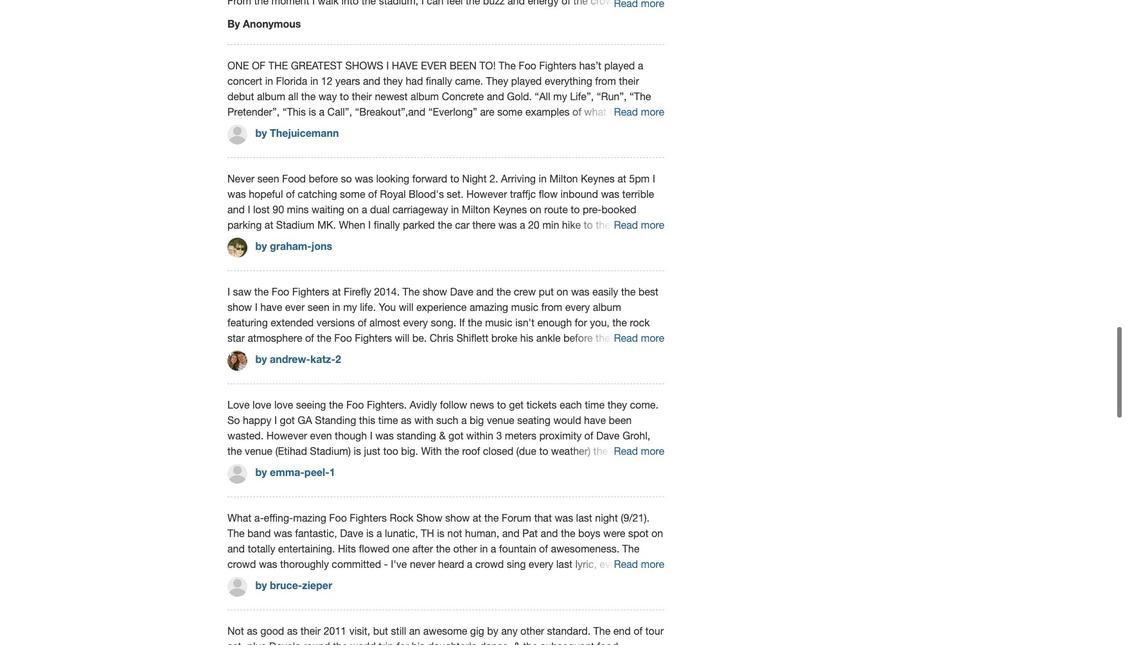 Task type: describe. For each thing, give the bounding box(es) containing it.
2 love from the left
[[274, 399, 293, 410]]

act,
[[631, 229, 648, 241]]

0 vertical spatial first
[[619, 10, 636, 22]]

played!
[[228, 121, 261, 133]]

0 horizontal spatial album
[[257, 90, 285, 102]]

a right heard
[[467, 558, 473, 570]]

from up after
[[401, 522, 422, 534]]

true
[[270, 569, 288, 580]]

themselves
[[473, 167, 525, 179]]

but inside not as good as their 2011 visit, but still an awesome gig by any other standard. the end of tour set, plus dave's round the world trip for his daughter's dance, & the subsequent foo
[[373, 625, 388, 637]]

foo inside love love love seeing the foo fighters. avidly follow news to get tickets each time they come. so happy i got ga standing this time as with such a big venue seating would have been wasted. however even though i was standing & got within 3 meters proximity of dave grohl, the venue (etihad stadium) is just too big.  with the roof closed (due to weather) the sound quality was ok, but not exceptionally loud. next time i want to see them return to smaller venues with multiple dates. the podium stage did allow for many fans to get much closer than normal for some parts of the show & the screens were fantastic. as usual the foos gave an awesome performance & best of all this time they did do material from every one of their 8 albums. i just wish the'd played more from the latest as thats probably the only time we'd hear those ones live.   a shame that although they played "outside", joe walsh was otherwise engaged less than an hours drive away. but of course dave did a superb job of the guitar solo. they are true entertainers & i can't wait until they release more material & come back to these shores again.
[[346, 399, 364, 410]]

can down nate
[[393, 363, 410, 374]]

1 vertical spatial it's
[[258, 291, 271, 302]]

follow
[[440, 399, 467, 410]]

that inside love love love seeing the foo fighters. avidly follow news to get tickets each time they come. so happy i got ga standing this time as with such a big venue seating would have been wasted. however even though i was standing & got within 3 meters proximity of dave grohl, the venue (etihad stadium) is just too big.  with the roof closed (due to weather) the sound quality was ok, but not exceptionally loud. next time i want to see them return to smaller venues with multiple dates. the podium stage did allow for many fans to get much closer than normal for some parts of the show & the screens were fantastic. as usual the foos gave an awesome performance & best of all this time they did do material from every one of their 8 albums. i just wish the'd played more from the latest as thats probably the only time we'd hear those ones live.   a shame that although they played "outside", joe walsh was otherwise engaged less than an hours drive away. but of course dave did a superb job of the guitar solo. they are true entertainers & i can't wait until they release more material & come back to these shores again.
[[345, 538, 363, 549]]

versions
[[317, 317, 355, 328]]

dave inside i saw the foo fighters at firefly 2014. the show dave and the crew put on was easily the best show i have ever seen in my life. you will experience amazing music from every album featuring extended versions of almost every song. if the music isn't enough for you, the rock star atmosphere of the foo fighters will be. chris shiflett broke his ankle before the show and played in a chair with as much style as nate mendel and pat smear. if you know anything about taylor hawkins, you know he can rock the hell out of a drum set... he can also sing and did a great job at it too.
[[450, 286, 474, 297]]

0 vertical spatial inbound
[[561, 188, 598, 200]]

debut
[[228, 90, 254, 102]]

the inside not as good as their 2011 visit, but still an awesome gig by any other standard. the end of tour set, plus dave's round the world trip for his daughter's dance, & the subsequent foo
[[594, 625, 611, 637]]

and down regret
[[498, 291, 516, 302]]

some inside the never seen food before so was looking forward to night 2. arriving in milton keynes at 5pm i was hopeful of catching some of royal blood's set. however traffjc flow inbound was terrible and i lost 90 mins waiting on a dual carriageway in milton keynes on route to pre-booked parking at stadium mk. when i finally parked the car there was a 20 min hike to the national bowl. sadly didn't see royal blood and missing the start of iggy pop - only hearing the passenger & lust for life whilst on the inbound road
[[340, 188, 365, 200]]

of down dates.
[[332, 491, 341, 503]]

1 vertical spatial like
[[228, 229, 243, 241]]

2 vertical spatial venue
[[245, 445, 272, 457]]

1 horizontal spatial like
[[623, 167, 638, 179]]

can't
[[363, 569, 385, 580]]

2 vertical spatial music
[[485, 317, 513, 328]]

i left lost
[[248, 203, 250, 215]]

more inside what a-effing-mazing foo fighters rock show show at the forum that was last night (9/21). the band was fantastic, dave is a lunatic, th is not human, and pat and the boys were spot on and totally entertaining.  hits flowed one after the other in a fountain of awesomeness.  the crowd was thoroughly committed - i've never heard a crowd sing every last lyric, every ohhh and ahhhh.  it didnt hurt that we were on the floor at the rails - best "seats" i've ever had to a show.  while it was a cool concept to bring stevie nicks onstage with haim (who are these girls, and why were they up there), it was a mash-up that failed to work for me.  stevie looked frail, and her stumbling gait down the runway (did she hurt her leg or were her boots too heavy) was just painful to watch.  at least it was only 2 songs (i'd rather more jack black).  i l
[[522, 635, 545, 645]]

big.
[[401, 445, 418, 457]]

1 vertical spatial this
[[393, 507, 409, 518]]

other inside not as good as their 2011 visit, but still an awesome gig by any other standard. the end of tour set, plus dave's round the world trip for his daughter's dance, & the subsequent foo
[[521, 625, 544, 637]]

growing.
[[428, 10, 467, 22]]

2 horizontal spatial into
[[374, 56, 391, 68]]

0 horizontal spatial feel
[[272, 167, 289, 179]]

great inside i saw the foo fighters at firefly 2014. the show dave and the crew put on was easily the best show i have ever seen in my life. you will experience amazing music from every album featuring extended versions of almost every song. if the music isn't enough for you, the rock star atmosphere of the foo fighters will be. chris shiflett broke his ankle before the show and played in a chair with as much style as nate mendel and pat smear. if you know anything about taylor hawkins, you know he can rock the hell out of a drum set... he can also sing and did a great job at it too.
[[253, 378, 277, 390]]

for inside one of the greatest shows i have ever been to! the foo fighters has't played a concert in florida in 12 years and they had finally came. they played everything from their debut album all the way to their newest album concrete and gold. "all my life", "run", "the pretender", "this is a call", "breakout",and "everlong" are some examples of what they played! every song they played sounded crisp and clean. i prefer them live now over prerecorded stuff. dave grohl, pat smear, taylor hawkins, and the rest of the gang were great at hyping up the crowd. having simple conversation with the crowd and simply making everyone feel right at home. they also out preformed themselves playing cover songs like "blitzkrieg bop" by the ramones, van halen's "jump", alice cooper's "under my wheels", and "under pressure" by queen. the foo's had a spectacular set list and made it feel more than just a foo fighters concert. the band had little surprises here and there throughout the show like taylor hawkins with a crazy drum solo that lasted for about 5 minutes! the opening act, the struts, were also very great and played their hearts out. if you never been to a concert or never seen the foo fighters live, then you need to make sure you get out of your way to see these guys! they're aboslute killers on stage! you won't regret it! fyi if it's an amphitheater venue it's 10 times much better the crowd is way more fun and you can let loose and dance your ass off!
[[476, 229, 488, 241]]

0 vertical spatial will
[[399, 301, 414, 313]]

at up human, on the bottom left
[[473, 512, 482, 524]]

isn't
[[515, 317, 535, 328]]

of down gave
[[600, 507, 609, 518]]

1 horizontal spatial stevie
[[590, 604, 619, 616]]

superb
[[528, 553, 560, 565]]

0 horizontal spatial inbound
[[407, 250, 444, 261]]

of down moment at top
[[284, 10, 293, 22]]

1 her from the left
[[270, 620, 285, 631]]

by bruce-zieper
[[255, 579, 332, 591]]

read more link for katz-
[[614, 332, 665, 344]]

heard
[[438, 558, 464, 570]]

it down it
[[285, 589, 291, 601]]

food
[[282, 173, 306, 184]]

might
[[451, 87, 477, 99]]

light
[[283, 72, 303, 83]]

these inside one of the greatest shows i have ever been to! the foo fighters has't played a concert in florida in 12 years and they had finally came. they played everything from their debut album all the way to their newest album concrete and gold. "all my life", "run", "the pretender", "this is a call", "breakout",and "everlong" are some examples of what they played! every song they played sounded crisp and clean. i prefer them live now over prerecorded stuff. dave grohl, pat smear, taylor hawkins, and the rest of the gang were great at hyping up the crowd. having simple conversation with the crowd and simply making everyone feel right at home. they also out preformed themselves playing cover songs like "blitzkrieg bop" by the ramones, van halen's "jump", alice cooper's "under my wheels", and "under pressure" by queen. the foo's had a spectacular set list and made it feel more than just a foo fighters concert. the band had little surprises here and there throughout the show like taylor hawkins with a crazy drum solo that lasted for about 5 minutes! the opening act, the struts, were also very great and played their hearts out. if you never been to a concert or never seen the foo fighters live, then you need to make sure you get out of your way to see these guys! they're aboslute killers on stage! you won't regret it! fyi if it's an amphitheater venue it's 10 times much better the crowd is way more fun and you can let loose and dance your ass off!
[[228, 275, 253, 287]]

2 vertical spatial than
[[291, 553, 312, 565]]

"times
[[369, 25, 401, 37]]

and down albums.
[[228, 543, 245, 554]]

1 vertical spatial get
[[509, 399, 524, 410]]

1 vertical spatial will
[[395, 332, 410, 344]]

0 vertical spatial into
[[342, 0, 359, 6]]

2 horizontal spatial my
[[586, 183, 600, 194]]

a up runway
[[417, 604, 423, 616]]

to left the go
[[392, 72, 402, 83]]

show inside one of the greatest shows i have ever been to! the foo fighters has't played a concert in florida in 12 years and they had finally came. they played everything from their debut album all the way to their newest album concrete and gold. "all my life", "run", "the pretender", "this is a call", "breakout",and "everlong" are some examples of what they played! every song they played sounded crisp and clean. i prefer them live now over prerecorded stuff. dave grohl, pat smear, taylor hawkins, and the rest of the gang were great at hyping up the crowd. having simple conversation with the crowd and simply making everyone feel right at home. they also out preformed themselves playing cover songs like "blitzkrieg bop" by the ramones, van halen's "jump", alice cooper's "under my wheels", and "under pressure" by queen. the foo's had a spectacular set list and made it feel more than just a foo fighters concert. the band had little surprises here and there throughout the show like taylor hawkins with a crazy drum solo that lasted for about 5 minutes! the opening act, the struts, were also very great and played their hearts out. if you never been to a concert or never seen the foo fighters live, then you need to make sure you get out of your way to see these guys! they're aboslute killers on stage! you won't regret it! fyi if it's an amphitheater venue it's 10 times much better the crowd is way more fun and you can let loose and dance your ass off!
[[629, 214, 653, 225]]

all inside one of the greatest shows i have ever been to! the foo fighters has't played a concert in florida in 12 years and they had finally came. they played everything from their debut album all the way to their newest album concrete and gold. "all my life", "run", "the pretender", "this is a call", "breakout",and "everlong" are some examples of what they played! every song they played sounded crisp and clean. i prefer them live now over prerecorded stuff. dave grohl, pat smear, taylor hawkins, and the rest of the gang were great at hyping up the crowd. having simple conversation with the crowd and simply making everyone feel right at home. they also out preformed themselves playing cover songs like "blitzkrieg bop" by the ramones, van halen's "jump", alice cooper's "under my wheels", and "under pressure" by queen. the foo's had a spectacular set list and made it feel more than just a foo fighters concert. the band had little surprises here and there throughout the show like taylor hawkins with a crazy drum solo that lasted for about 5 minutes! the opening act, the struts, were also very great and played their hearts out. if you never been to a concert or never seen the foo fighters live, then you need to make sure you get out of your way to see these guys! they're aboslute killers on stage! you won't regret it! fyi if it's an amphitheater venue it's 10 times much better the crowd is way more fun and you can let loose and dance your ass off!
[[288, 90, 298, 102]]

you up "stage!"
[[402, 260, 419, 272]]

awesome inside not as good as their 2011 visit, but still an awesome gig by any other standard. the end of tour set, plus dave's round the world trip for his daughter's dance, & the subsequent foo
[[423, 625, 467, 637]]

and down shiflett
[[469, 347, 486, 359]]

have inside i saw the foo fighters at firefly 2014. the show dave and the crew put on was easily the best show i have ever seen in my life. you will experience amazing music from every album featuring extended versions of almost every song. if the music isn't enough for you, the rock star atmosphere of the foo fighters will be. chris shiflett broke his ankle before the show and played in a chair with as much style as nate mendel and pat smear. if you know anything about taylor hawkins, you know he can rock the hell out of a drum set... he can also sing and did a great job at it too.
[[260, 301, 282, 313]]

meters
[[505, 430, 537, 441]]

zieper
[[302, 579, 332, 591]]

you down ankle
[[551, 347, 567, 359]]

1 read more link from the top
[[614, 106, 665, 117]]

taylor inside i saw the foo fighters at firefly 2014. the show dave and the crew put on was easily the best show i have ever seen in my life. you will experience amazing music from every album featuring extended versions of almost every song. if the music isn't enough for you, the rock star atmosphere of the foo fighters will be. chris shiflett broke his ankle before the show and played in a chair with as much style as nate mendel and pat smear. if you know anything about taylor hawkins, you know he can rock the hell out of a drum set... he can also sing and did a great job at it too.
[[257, 363, 284, 374]]

"blitzkrieg
[[228, 183, 274, 194]]

& inside the never seen food before so was looking forward to night 2. arriving in milton keynes at 5pm i was hopeful of catching some of royal blood's set. however traffjc flow inbound was terrible and i lost 90 mins waiting on a dual carriageway in milton keynes on route to pre-booked parking at stadium mk. when i finally parked the car there was a 20 min hike to the national bowl. sadly didn't see royal blood and missing the start of iggy pop - only hearing the passenger & lust for life whilst on the inbound road
[[279, 250, 285, 261]]

hyping
[[239, 152, 270, 164]]

now
[[572, 121, 591, 133]]

of down broke
[[489, 363, 498, 374]]

to right return
[[588, 461, 597, 472]]

0 horizontal spatial royal
[[333, 234, 359, 246]]

0 vertical spatial way
[[319, 90, 337, 102]]

"seats"
[[535, 574, 568, 585]]

0 vertical spatial my
[[553, 90, 567, 102]]

a left 20
[[520, 219, 525, 230]]

1 vertical spatial last
[[556, 558, 573, 570]]

1 read from the top
[[614, 106, 638, 117]]

national
[[613, 219, 651, 230]]

ass
[[251, 306, 266, 318]]

one inside what a-effing-mazing foo fighters rock show show at the forum that was last night (9/21). the band was fantastic, dave is a lunatic, th is not human, and pat and the boys were spot on and totally entertaining.  hits flowed one after the other in a fountain of awesomeness.  the crowd was thoroughly committed - i've never heard a crowd sing every last lyric, every ohhh and ahhhh.  it didnt hurt that we were on the floor at the rails - best "seats" i've ever had to a show.  while it was a cool concept to bring stevie nicks onstage with haim (who are these girls, and why were they up there), it was a mash-up that failed to work for me.  stevie looked frail, and her stumbling gait down the runway (did she hurt her leg or were her boots too heavy) was just painful to watch.  at least it was only 2 songs (i'd rather more jack black).  i l
[[392, 543, 410, 554]]

they inside love love love seeing the foo fighters. avidly follow news to get tickets each time they come. so happy i got ga standing this time as with such a big venue seating would have been wasted. however even though i was standing & got within 3 meters proximity of dave grohl, the venue (etihad stadium) is just too big.  with the roof closed (due to weather) the sound quality was ok, but not exceptionally loud. next time i want to see them return to smaller venues with multiple dates. the podium stage did allow for many fans to get much closer than normal for some parts of the show & the screens were fantastic. as usual the foos gave an awesome performance & best of all this time they did do material from every one of their 8 albums. i just wish the'd played more from the latest as thats probably the only time we'd hear those ones live.   a shame that although they played "outside", joe walsh was otherwise engaged less than an hours drive away. but of course dave did a superb job of the guitar solo. they are true entertainers & i can't wait until they release more material & come back to these shores again.
[[228, 569, 250, 580]]

have inside love love love seeing the foo fighters. avidly follow news to get tickets each time they come. so happy i got ga standing this time as with such a big venue seating would have been wasted. however even though i was standing & got within 3 meters proximity of dave grohl, the venue (etihad stadium) is just too big.  with the roof closed (due to weather) the sound quality was ok, but not exceptionally loud. next time i want to see them return to smaller venues with multiple dates. the podium stage did allow for many fans to get much closer than normal for some parts of the show & the screens were fantastic. as usual the foos gave an awesome performance & best of all this time they did do material from every one of their 8 albums. i just wish the'd played more from the latest as thats probably the only time we'd hear those ones live.   a shame that although they played "outside", joe walsh was otherwise engaged less than an hours drive away. but of course dave did a superb job of the guitar solo. they are true entertainers & i can't wait until they release more material & come back to these shores again.
[[584, 414, 606, 426]]

fyi
[[525, 275, 540, 287]]

dance
[[619, 291, 648, 302]]

to down the years
[[340, 90, 349, 102]]

1 horizontal spatial concert
[[607, 245, 642, 256]]

have up the detail
[[633, 56, 655, 68]]

to left 'check'
[[504, 87, 514, 99]]

with inside what a-effing-mazing foo fighters rock show show at the forum that was last night (9/21). the band was fantastic, dave is a lunatic, th is not human, and pat and the boys were spot on and totally entertaining.  hits flowed one after the other in a fountain of awesomeness.  the crowd was thoroughly committed - i've never heard a crowd sing every last lyric, every ohhh and ahhhh.  it didnt hurt that we were on the floor at the rails - best "seats" i've ever had to a show.  while it was a cool concept to bring stevie nicks onstage with haim (who are these girls, and why were they up there), it was a mash-up that failed to work for me.  stevie looked frail, and her stumbling gait down the runway (did she hurt her leg or were her boots too heavy) was just painful to watch.  at least it was only 2 songs (i'd rather more jack black).  i l
[[524, 589, 543, 601]]

in up flow
[[539, 173, 547, 184]]

crowd down those at the left
[[228, 558, 256, 570]]

before inside from the moment i walk into the stadium, i can feel the buzz and energy of the crowd as the anticipation of the beginning of the show is growing. and once the lights dim and the first chord of the first song (usually "times like these" or "all my life") is played, the audience erupts and the show has begun. the foos always put on such a loud and energetic performance, pulling the crowd into the show and causing a bit of a frenzy! they usually have an amazing light show that is timed to go amazingly with the music and it's that kind of detail that really pulls you into their performance – you might have to check if there's going to be strobe lighting before you go.
[[296, 103, 325, 114]]

hearing
[[575, 234, 610, 246]]

i left 'want'
[[471, 461, 473, 472]]

tickets
[[527, 399, 557, 410]]

in up versions
[[332, 301, 340, 313]]

1 horizontal spatial hurt
[[476, 620, 495, 631]]

nate
[[407, 347, 429, 359]]

every up be.
[[403, 317, 428, 328]]

it inside one of the greatest shows i have ever been to! the foo fighters has't played a concert in florida in 12 years and they had finally came. they played everything from their debut album all the way to their newest album concrete and gold. "all my life", "run", "the pretender", "this is a call", "breakout",and "everlong" are some examples of what they played! every song they played sounded crisp and clean. i prefer them live now over prerecorded stuff. dave grohl, pat smear, taylor hawkins, and the rest of the gang were great at hyping up the crowd. having simple conversation with the crowd and simply making everyone feel right at home. they also out preformed themselves playing cover songs like "blitzkrieg bop" by the ramones, van halen's "jump", alice cooper's "under my wheels", and "under pressure" by queen. the foo's had a spectacular set list and made it feel more than just a foo fighters concert. the band had little surprises here and there throughout the show like taylor hawkins with a crazy drum solo that lasted for about 5 minutes! the opening act, the struts, were also very great and played their hearts out. if you never been to a concert or never seen the foo fighters live, then you need to make sure you get out of your way to see these guys! they're aboslute killers on stage! you won't regret it! fyi if it's an amphitheater venue it's 10 times much better the crowd is way more fun and you can let loose and dance your ass off!
[[575, 198, 580, 210]]

the down spot
[[622, 543, 640, 554]]

of right bit
[[520, 56, 529, 68]]

i saw the foo fighters at firefly 2014. the show dave and the crew put on was easily the best show i have ever seen in my life. you will experience amazing music from every album featuring extended versions of almost every song. if the music isn't enough for you, the rock star atmosphere of the foo fighters will be. chris shiflett broke his ankle before the show and played in a chair with as much style as nate mendel and pat smear. if you know anything about taylor hawkins, you know he can rock the hell out of a drum set... he can also sing and did a great job at it too.
[[228, 286, 659, 390]]

andrew-katz-2's profile image image
[[228, 351, 247, 371]]

a down life")
[[516, 41, 521, 52]]

0 vertical spatial taylor
[[422, 137, 449, 148]]

that right 12
[[333, 72, 351, 83]]

performance inside love love love seeing the foo fighters. avidly follow news to get tickets each time they come. so happy i got ga standing this time as with such a big venue seating would have been wasted. however even though i was standing & got within 3 meters proximity of dave grohl, the venue (etihad stadium) is just too big.  with the roof closed (due to weather) the sound quality was ok, but not exceptionally loud. next time i want to see them return to smaller venues with multiple dates. the podium stage did allow for many fans to get much closer than normal for some parts of the show & the screens were fantastic. as usual the foos gave an awesome performance & best of all this time they did do material from every one of their 8 albums. i just wish the'd played more from the latest as thats probably the only time we'd hear those ones live.   a shame that although they played "outside", joe walsh was otherwise engaged less than an hours drive away. but of course dave did a superb job of the guitar solo. they are true entertainers & i can't wait until they release more material & come back to these shores again.
[[275, 507, 333, 518]]

but inside love love love seeing the foo fighters. avidly follow news to get tickets each time they come. so happy i got ga standing this time as with such a big venue seating would have been wasted. however even though i was standing & got within 3 meters proximity of dave grohl, the venue (etihad stadium) is just too big.  with the roof closed (due to weather) the sound quality was ok, but not exceptionally loud. next time i want to see them return to smaller venues with multiple dates. the podium stage did allow for many fans to get much closer than normal for some parts of the show & the screens were fantastic. as usual the foos gave an awesome performance & best of all this time they did do material from every one of their 8 albums. i just wish the'd played more from the latest as thats probably the only time we'd hear those ones live.   a shame that although they played "outside", joe walsh was otherwise engaged less than an hours drive away. but of course dave did a superb job of the guitar solo. they are true entertainers & i can't wait until they release more material & come back to these shores again.
[[299, 461, 314, 472]]

finally inside one of the greatest shows i have ever been to! the foo fighters has't played a concert in florida in 12 years and they had finally came. they played everything from their debut album all the way to their newest album concrete and gold. "all my life", "run", "the pretender", "this is a call", "breakout",and "everlong" are some examples of what they played! every song they played sounded crisp and clean. i prefer them live now over prerecorded stuff. dave grohl, pat smear, taylor hawkins, and the rest of the gang were great at hyping up the crowd. having simple conversation with the crowd and simply making everyone feel right at home. they also out preformed themselves playing cover songs like "blitzkrieg bop" by the ramones, van halen's "jump", alice cooper's "under my wheels", and "under pressure" by queen. the foo's had a spectacular set list and made it feel more than just a foo fighters concert. the band had little surprises here and there throughout the show like taylor hawkins with a crazy drum solo that lasted for about 5 minutes! the opening act, the struts, were also very great and played their hearts out. if you never been to a concert or never seen the foo fighters live, then you need to make sure you get out of your way to see these guys! they're aboslute killers on stage! you won't regret it! fyi if it's an amphitheater venue it's 10 times much better the crowd is way more fun and you can let loose and dance your ass off!
[[426, 75, 452, 87]]

2 vertical spatial way
[[433, 291, 452, 302]]

1 horizontal spatial album
[[411, 90, 439, 102]]

music inside from the moment i walk into the stadium, i can feel the buzz and energy of the crowd as the anticipation of the beginning of the show is growing. and once the lights dim and the first chord of the first song (usually "times like these" or "all my life") is played, the audience erupts and the show has begun. the foos always put on such a loud and energetic performance, pulling the crowd into the show and causing a bit of a frenzy! they usually have an amazing light show that is timed to go amazingly with the music and it's that kind of detail that really pulls you into their performance – you might have to check if there's going to be strobe lighting before you go.
[[507, 72, 535, 83]]

too inside love love love seeing the foo fighters. avidly follow news to get tickets each time they come. so happy i got ga standing this time as with such a big venue seating would have been wasted. however even though i was standing & got within 3 meters proximity of dave grohl, the venue (etihad stadium) is just too big.  with the roof closed (due to weather) the sound quality was ok, but not exceptionally loud. next time i want to see them return to smaller venues with multiple dates. the podium stage did allow for many fans to get much closer than normal for some parts of the show & the screens were fantastic. as usual the foos gave an awesome performance & best of all this time they did do material from every one of their 8 albums. i just wish the'd played more from the latest as thats probably the only time we'd hear those ones live.   a shame that although they played "outside", joe walsh was otherwise engaged less than an hours drive away. but of course dave did a superb job of the guitar solo. they are true entertainers & i can't wait until they release more material & come back to these shores again.
[[383, 445, 398, 457]]

the inside i saw the foo fighters at firefly 2014. the show dave and the crew put on was easily the best show i have ever seen in my life. you will experience amazing music from every album featuring extended versions of almost every song. if the music isn't enough for you, the rock star atmosphere of the foo fighters will be. chris shiflett broke his ankle before the show and played in a chair with as much style as nate mendel and pat smear. if you know anything about taylor hawkins, you know he can rock the hell out of a drum set... he can also sing and did a great job at it too.
[[403, 286, 420, 297]]

flowed
[[359, 543, 390, 554]]

grohl, inside one of the greatest shows i have ever been to! the foo fighters has't played a concert in florida in 12 years and they had finally came. they played everything from their debut album all the way to their newest album concrete and gold. "all my life", "run", "the pretender", "this is a call", "breakout",and "everlong" are some examples of what they played! every song they played sounded crisp and clean. i prefer them live now over prerecorded stuff. dave grohl, pat smear, taylor hawkins, and the rest of the gang were great at hyping up the crowd. having simple conversation with the crowd and simply making everyone feel right at home. they also out preformed themselves playing cover songs like "blitzkrieg bop" by the ramones, van halen's "jump", alice cooper's "under my wheels", and "under pressure" by queen. the foo's had a spectacular set list and made it feel more than just a foo fighters concert. the band had little surprises here and there throughout the show like taylor hawkins with a crazy drum solo that lasted for about 5 minutes! the opening act, the struts, were also very great and played their hearts out. if you never been to a concert or never seen the foo fighters live, then you need to make sure you get out of your way to see these guys! they're aboslute killers on stage! you won't regret it! fyi if it's an amphitheater venue it's 10 times much better the crowd is way more fun and you can let loose and dance your ass off!
[[338, 137, 366, 148]]

can inside one of the greatest shows i have ever been to! the foo fighters has't played a concert in florida in 12 years and they had finally came. they played everything from their debut album all the way to their newest album concrete and gold. "all my life", "run", "the pretender", "this is a call", "breakout",and "everlong" are some examples of what they played! every song they played sounded crisp and clean. i prefer them live now over prerecorded stuff. dave grohl, pat smear, taylor hawkins, and the rest of the gang were great at hyping up the crowd. having simple conversation with the crowd and simply making everyone feel right at home. they also out preformed themselves playing cover songs like "blitzkrieg bop" by the ramones, van halen's "jump", alice cooper's "under my wheels", and "under pressure" by queen. the foo's had a spectacular set list and made it feel more than just a foo fighters concert. the band had little surprises here and there throughout the show like taylor hawkins with a crazy drum solo that lasted for about 5 minutes! the opening act, the struts, were also very great and played their hearts out. if you never been to a concert or never seen the foo fighters live, then you need to make sure you get out of your way to see these guys! they're aboslute killers on stage! you won't regret it! fyi if it's an amphitheater venue it's 10 times much better the crowd is way more fun and you can let loose and dance your ass off!
[[538, 291, 555, 302]]

2 horizontal spatial get
[[563, 476, 577, 488]]

standard.
[[547, 625, 591, 637]]

was left ok,
[[261, 461, 279, 472]]

stage
[[413, 476, 438, 488]]

not inside love love love seeing the foo fighters. avidly follow news to get tickets each time they come. so happy i got ga standing this time as with such a big venue seating would have been wasted. however even though i was standing & got within 3 meters proximity of dave grohl, the venue (etihad stadium) is just too big.  with the roof closed (due to weather) the sound quality was ok, but not exceptionally loud. next time i want to see them return to smaller venues with multiple dates. the podium stage did allow for many fans to get much closer than normal for some parts of the show & the screens were fantastic. as usual the foos gave an awesome performance & best of all this time they did do material from every one of their 8 albums. i just wish the'd played more from the latest as thats probably the only time we'd hear those ones live.   a shame that although they played "outside", joe walsh was otherwise engaged less than an hours drive away. but of course dave did a superb job of the guitar solo. they are true entertainers & i can't wait until they release more material & come back to these shores again.
[[317, 461, 332, 472]]

pulls
[[275, 87, 296, 99]]

on inside one of the greatest shows i have ever been to! the foo fighters has't played a concert in florida in 12 years and they had finally came. they played everything from their debut album all the way to their newest album concrete and gold. "all my life", "run", "the pretender", "this is a call", "breakout",and "everlong" are some examples of what they played! every song they played sounded crisp and clean. i prefer them live now over prerecorded stuff. dave grohl, pat smear, taylor hawkins, and the rest of the gang were great at hyping up the crowd. having simple conversation with the crowd and simply making everyone feel right at home. they also out preformed themselves playing cover songs like "blitzkrieg bop" by the ramones, van halen's "jump", alice cooper's "under my wheels", and "under pressure" by queen. the foo's had a spectacular set list and made it feel more than just a foo fighters concert. the band had little surprises here and there throughout the show like taylor hawkins with a crazy drum solo that lasted for about 5 minutes! the opening act, the struts, were also very great and played their hearts out. if you never been to a concert or never seen the foo fighters live, then you need to make sure you get out of your way to see these guys! they're aboslute killers on stage! you won't regret it! fyi if it's an amphitheater venue it's 10 times much better the crowd is way more fun and you can let loose and dance your ass off!
[[391, 275, 403, 287]]

probably
[[510, 522, 550, 534]]

the left struts,
[[228, 245, 245, 256]]

rest
[[534, 137, 552, 148]]

some inside love love love seeing the foo fighters. avidly follow news to get tickets each time they come. so happy i got ga standing this time as with such a big venue seating would have been wasted. however even though i was standing & got within 3 meters proximity of dave grohl, the venue (etihad stadium) is just too big.  with the roof closed (due to weather) the sound quality was ok, but not exceptionally loud. next time i want to see them return to smaller venues with multiple dates. the podium stage did allow for many fans to get much closer than normal for some parts of the show & the screens were fantastic. as usual the foos gave an awesome performance & best of all this time they did do material from every one of their 8 albums. i just wish the'd played more from the latest as thats probably the only time we'd hear those ones live.   a shame that although they played "outside", joe walsh was otherwise engaged less than an hours drive away. but of course dave did a superb job of the guitar solo. they are true entertainers & i can't wait until they release more material & come back to these shores again.
[[277, 491, 303, 503]]

their up the need
[[429, 245, 450, 256]]

1 vertical spatial venue
[[487, 414, 515, 426]]

a left big
[[461, 414, 467, 426]]

dave down "outside",
[[476, 553, 500, 565]]

ankle
[[536, 332, 561, 344]]

a down human, on the bottom left
[[491, 543, 496, 554]]

by anonymous
[[228, 17, 301, 29]]

1 vertical spatial out
[[547, 260, 562, 272]]

and up amazingly
[[438, 56, 456, 68]]

0 horizontal spatial into
[[319, 87, 336, 99]]

prerecorded
[[228, 137, 284, 148]]

of inside what a-effing-mazing foo fighters rock show show at the forum that was last night (9/21). the band was fantastic, dave is a lunatic, th is not human, and pat and the boys were spot on and totally entertaining.  hits flowed one after the other in a fountain of awesomeness.  the crowd was thoroughly committed - i've never heard a crowd sing every last lyric, every ohhh and ahhhh.  it didnt hurt that we were on the floor at the rails - best "seats" i've ever had to a show.  while it was a cool concept to bring stevie nicks onstage with haim (who are these girls, and why were they up there), it was a mash-up that failed to work for me.  stevie looked frail, and her stumbling gait down the runway (did she hurt her leg or were her boots too heavy) was just painful to watch.  at least it was only 2 songs (i'd rather more jack black).  i l
[[539, 543, 548, 554]]

their up the go.
[[352, 90, 372, 102]]

there),
[[356, 604, 385, 616]]

i inside what a-effing-mazing foo fighters rock show show at the forum that was last night (9/21). the band was fantastic, dave is a lunatic, th is not human, and pat and the boys were spot on and totally entertaining.  hits flowed one after the other in a fountain of awesomeness.  the crowd was thoroughly committed - i've never heard a crowd sing every last lyric, every ohhh and ahhhh.  it didnt hurt that we were on the floor at the rails - best "seats" i've ever had to a show.  while it was a cool concept to bring stevie nicks onstage with haim (who are these girls, and why were they up there), it was a mash-up that failed to work for me.  stevie looked frail, and her stumbling gait down the runway (did she hurt her leg or were her boots too heavy) was just painful to watch.  at least it was only 2 songs (i'd rather more jack black).  i l
[[607, 635, 609, 645]]

0 vertical spatial material
[[489, 507, 526, 518]]

you up it!
[[510, 260, 527, 272]]

really
[[248, 87, 272, 99]]

too inside what a-effing-mazing foo fighters rock show show at the forum that was last night (9/21). the band was fantastic, dave is a lunatic, th is not human, and pat and the boys were spot on and totally entertaining.  hits flowed one after the other in a fountain of awesomeness.  the crowd was thoroughly committed - i've never heard a crowd sing every last lyric, every ohhh and ahhhh.  it didnt hurt that we were on the floor at the rails - best "seats" i've ever had to a show.  while it was a cool concept to bring stevie nicks onstage with haim (who are these girls, and why were they up there), it was a mash-up that failed to work for me.  stevie looked frail, and her stumbling gait down the runway (did she hurt her leg or were her boots too heavy) was just painful to watch.  at least it was only 2 songs (i'd rather more jack black).  i l
[[615, 620, 630, 631]]

concrete
[[442, 90, 484, 102]]

every up "seats"
[[529, 558, 554, 570]]

songs inside one of the greatest shows i have ever been to! the foo fighters has't played a concert in florida in 12 years and they had finally came. they played everything from their debut album all the way to their newest album concrete and gold. "all my life", "run", "the pretender", "this is a call", "breakout",and "everlong" are some examples of what they played! every song they played sounded crisp and clean. i prefer them live now over prerecorded stuff. dave grohl, pat smear, taylor hawkins, and the rest of the gang were great at hyping up the crowd. having simple conversation with the crowd and simply making everyone feel right at home. they also out preformed themselves playing cover songs like "blitzkrieg bop" by the ramones, van halen's "jump", alice cooper's "under my wheels", and "under pressure" by queen. the foo's had a spectacular set list and made it feel more than just a foo fighters concert. the band had little surprises here and there throughout the show like taylor hawkins with a crazy drum solo that lasted for about 5 minutes! the opening act, the struts, were also very great and played their hearts out. if you never been to a concert or never seen the foo fighters live, then you need to make sure you get out of your way to see these guys! they're aboslute killers on stage! you won't regret it! fyi if it's an amphitheater venue it's 10 times much better the crowd is way more fun and you can let loose and dance your ass off!
[[592, 167, 620, 179]]

hawkins
[[276, 229, 315, 241]]

0 vertical spatial got
[[280, 414, 295, 426]]

allow
[[459, 476, 482, 488]]

more down the "the
[[641, 106, 665, 117]]

however inside the never seen food before so was looking forward to night 2. arriving in milton keynes at 5pm i was hopeful of catching some of royal blood's set. however traffjc flow inbound was terrible and i lost 90 mins waiting on a dual carriageway in milton keynes on route to pre-booked parking at stadium mk. when i finally parked the car there was a 20 min hike to the national bowl. sadly didn't see royal blood and missing the start of iggy pop - only hearing the passenger & lust for life whilst on the inbound road
[[466, 188, 507, 200]]

a left the dual
[[362, 203, 367, 215]]

0 vertical spatial concert
[[228, 75, 262, 87]]

0 vertical spatial royal
[[380, 188, 406, 200]]

quality
[[228, 461, 258, 472]]

1 vertical spatial taylor
[[246, 229, 273, 241]]

are inside one of the greatest shows i have ever been to! the foo fighters has't played a concert in florida in 12 years and they had finally came. they played everything from their debut album all the way to their newest album concrete and gold. "all my life", "run", "the pretender", "this is a call", "breakout",and "everlong" are some examples of what they played! every song they played sounded crisp and clean. i prefer them live now over prerecorded stuff. dave grohl, pat smear, taylor hawkins, and the rest of the gang were great at hyping up the crowd. having simple conversation with the crowd and simply making everyone feel right at home. they also out preformed themselves playing cover songs like "blitzkrieg bop" by the ramones, van halen's "jump", alice cooper's "under my wheels", and "under pressure" by queen. the foo's had a spectacular set list and made it feel more than just a foo fighters concert. the band had little surprises here and there throughout the show like taylor hawkins with a crazy drum solo that lasted for about 5 minutes! the opening act, the struts, were also very great and played their hearts out. if you never been to a concert or never seen the foo fighters live, then you need to make sure you get out of your way to see these guys! they're aboslute killers on stage! you won't regret it! fyi if it's an amphitheater venue it's 10 times much better the crowd is way more fun and you can let loose and dance your ass off!
[[480, 106, 495, 117]]

can right set...
[[576, 363, 592, 374]]

had inside what a-effing-mazing foo fighters rock show show at the forum that was last night (9/21). the band was fantastic, dave is a lunatic, th is not human, and pat and the boys were spot on and totally entertaining.  hits flowed one after the other in a fountain of awesomeness.  the crowd was thoroughly committed - i've never heard a crowd sing every last lyric, every ohhh and ahhhh.  it didnt hurt that we were on the floor at the rails - best "seats" i've ever had to a show.  while it was a cool concept to bring stevie nicks onstage with haim (who are these girls, and why were they up there), it was a mash-up that failed to work for me.  stevie looked frail, and her stumbling gait down the runway (did she hurt her leg or were her boots too heavy) was just painful to watch.  at least it was only 2 songs (i'd rather more jack black).  i l
[[613, 574, 630, 585]]

show up the go
[[411, 56, 435, 68]]

it!
[[514, 275, 522, 287]]

opening
[[591, 229, 628, 241]]

here
[[489, 214, 509, 225]]

pulling
[[292, 56, 322, 68]]

their up "be"
[[619, 75, 639, 87]]

job inside i saw the foo fighters at firefly 2014. the show dave and the crew put on was easily the best show i have ever seen in my life. you will experience amazing music from every album featuring extended versions of almost every song. if the music isn't enough for you, the rock star atmosphere of the foo fighters will be. chris shiflett broke his ankle before the show and played in a chair with as much style as nate mendel and pat smear. if you know anything about taylor hawkins, you know he can rock the hell out of a drum set... he can also sing and did a great job at it too.
[[279, 378, 294, 390]]

stadium
[[276, 219, 315, 230]]

and up come.
[[639, 363, 656, 374]]

drum inside one of the greatest shows i have ever been to! the foo fighters has't played a concert in florida in 12 years and they had finally came. they played everything from their debut album all the way to their newest album concrete and gold. "all my life", "run", "the pretender", "this is a call", "breakout",and "everlong" are some examples of what they played! every song they played sounded crisp and clean. i prefer them live now over prerecorded stuff. dave grohl, pat smear, taylor hawkins, and the rest of the gang were great at hyping up the crowd. having simple conversation with the crowd and simply making everyone feel right at home. they also out preformed themselves playing cover songs like "blitzkrieg bop" by the ramones, van halen's "jump", alice cooper's "under my wheels", and "under pressure" by queen. the foo's had a spectacular set list and made it feel more than just a foo fighters concert. the band had little surprises here and there throughout the show like taylor hawkins with a crazy drum solo that lasted for about 5 minutes! the opening act, the struts, were also very great and played their hearts out. if you never been to a concert or never seen the foo fighters live, then you need to make sure you get out of your way to see these guys! they're aboslute killers on stage! you won't regret it! fyi if it's an amphitheater venue it's 10 times much better the crowd is way more fun and you can let loose and dance your ass off!
[[375, 229, 399, 241]]

stage!
[[406, 275, 434, 287]]

1 vertical spatial material
[[516, 569, 553, 580]]

1 vertical spatial music
[[511, 301, 539, 313]]

hawkins, inside one of the greatest shows i have ever been to! the foo fighters has't played a concert in florida in 12 years and they had finally came. they played everything from their debut album all the way to their newest album concrete and gold. "all my life", "run", "the pretender", "this is a call", "breakout",and "everlong" are some examples of what they played! every song they played sounded crisp and clean. i prefer them live now over prerecorded stuff. dave grohl, pat smear, taylor hawkins, and the rest of the gang were great at hyping up the crowd. having simple conversation with the crowd and simply making everyone feel right at home. they also out preformed themselves playing cover songs like "blitzkrieg bop" by the ramones, van halen's "jump", alice cooper's "under my wheels", and "under pressure" by queen. the foo's had a spectacular set list and made it feel more than just a foo fighters concert. the band had little surprises here and there throughout the show like taylor hawkins with a crazy drum solo that lasted for about 5 minutes! the opening act, the struts, were also very great and played their hearts out. if you never been to a concert or never seen the foo fighters live, then you need to make sure you get out of your way to see these guys! they're aboslute killers on stage! you won't regret it! fyi if it's an amphitheater venue it's 10 times much better the crowd is way more fun and you can let loose and dance your ass off!
[[452, 137, 494, 148]]

a down ohhh
[[645, 574, 650, 585]]

a down the "joe"
[[520, 553, 526, 565]]

"all
[[473, 25, 488, 37]]

guys!
[[255, 275, 280, 287]]

trip
[[379, 640, 394, 645]]

stadium,
[[379, 0, 419, 6]]

0 vertical spatial stevie
[[425, 589, 453, 601]]

my inside i saw the foo fighters at firefly 2014. the show dave and the crew put on was easily the best show i have ever seen in my life. you will experience amazing music from every album featuring extended versions of almost every song. if the music isn't enough for you, the rock star atmosphere of the foo fighters will be. chris shiflett broke his ankle before the show and played in a chair with as much style as nate mendel and pat smear. if you know anything about taylor hawkins, you know he can rock the hell out of a drum set... he can also sing and did a great job at it too.
[[343, 301, 357, 313]]

1 vertical spatial than
[[639, 476, 660, 488]]

1 he from the left
[[379, 363, 390, 374]]

are inside love love love seeing the foo fighters. avidly follow news to get tickets each time they come. so happy i got ga standing this time as with such a big venue seating would have been wasted. however even though i was standing & got within 3 meters proximity of dave grohl, the venue (etihad stadium) is just too big.  with the roof closed (due to weather) the sound quality was ok, but not exceptionally loud. next time i want to see them return to smaller venues with multiple dates. the podium stage did allow for many fans to get much closer than normal for some parts of the show & the screens were fantastic. as usual the foos gave an awesome performance & best of all this time they did do material from every one of their 8 albums. i just wish the'd played more from the latest as thats probably the only time we'd hear those ones live.   a shame that although they played "outside", joe walsh was otherwise engaged less than an hours drive away. but of course dave did a superb job of the guitar solo. they are true entertainers & i can't wait until they release more material & come back to these shores again.
[[253, 569, 267, 580]]

of right but
[[431, 553, 439, 565]]

& up with in the left bottom of the page
[[439, 430, 446, 441]]

concert.
[[316, 214, 353, 225]]

you left the go.
[[328, 103, 345, 114]]

crowd.
[[305, 152, 336, 164]]

and up show.
[[228, 574, 245, 585]]

chord
[[228, 25, 254, 37]]

1 vertical spatial -
[[384, 558, 388, 570]]

1 horizontal spatial "under
[[550, 183, 583, 194]]

0 horizontal spatial rock
[[413, 363, 433, 374]]

mendel
[[432, 347, 466, 359]]

1 vertical spatial your
[[228, 306, 248, 318]]

and down forum
[[502, 527, 520, 539]]

fighters up style
[[355, 332, 392, 344]]

greatest
[[291, 60, 343, 71]]

much inside i saw the foo fighters at firefly 2014. the show dave and the crew put on was easily the best show i have ever seen in my life. you will experience amazing music from every album featuring extended versions of almost every song. if the music isn't enough for you, the rock star atmosphere of the foo fighters will be. chris shiflett broke his ankle before the show and played in a chair with as much style as nate mendel and pat smear. if you know anything about taylor hawkins, you know he can rock the hell out of a drum set... he can also sing and did a great job at it too.
[[341, 347, 367, 359]]

see inside one of the greatest shows i have ever been to! the foo fighters has't played a concert in florida in 12 years and they had finally came. they played everything from their debut album all the way to their newest album concrete and gold. "all my life", "run", "the pretender", "this is a call", "breakout",and "everlong" are some examples of what they played! every song they played sounded crisp and clean. i prefer them live now over prerecorded stuff. dave grohl, pat smear, taylor hawkins, and the rest of the gang were great at hyping up the crowd. having simple conversation with the crowd and simply making everyone feel right at home. they also out preformed themselves playing cover songs like "blitzkrieg bop" by the ramones, van halen's "jump", alice cooper's "under my wheels", and "under pressure" by queen. the foo's had a spectacular set list and made it feel more than just a foo fighters concert. the band had little surprises here and there throughout the show like taylor hawkins with a crazy drum solo that lasted for about 5 minutes! the opening act, the struts, were also very great and played their hearts out. if you never been to a concert or never seen the foo fighters live, then you need to make sure you get out of your way to see these guys! they're aboslute killers on stage! you won't regret it! fyi if it's an amphitheater venue it's 10 times much better the crowd is way more fun and you can let loose and dance your ass off!
[[633, 260, 649, 272]]

or inside from the moment i walk into the stadium, i can feel the buzz and energy of the crowd as the anticipation of the beginning of the show is growing. and once the lights dim and the first chord of the first song (usually "times like these" or "all my life") is played, the audience erupts and the show has begun. the foos always put on such a loud and energetic performance, pulling the crowd into the show and causing a bit of a frenzy! they usually have an amazing light show that is timed to go amazingly with the music and it's that kind of detail that really pulls you into their performance – you might have to check if there's going to be strobe lighting before you go.
[[460, 25, 470, 37]]

thejuicemann's profile image image
[[228, 124, 247, 144]]

by right "emma-peel-1's profile image"
[[255, 466, 267, 478]]

1 horizontal spatial rock
[[630, 317, 650, 328]]

and up superb
[[541, 527, 558, 539]]

hawkins, inside i saw the foo fighters at firefly 2014. the show dave and the crew put on was easily the best show i have ever seen in my life. you will experience amazing music from every album featuring extended versions of almost every song. if the music isn't enough for you, the rock star atmosphere of the foo fighters will be. chris shiflett broke his ankle before the show and played in a chair with as much style as nate mendel and pat smear. if you know anything about taylor hawkins, you know he can rock the hell out of a drum set... he can also sing and did a great job at it too.
[[287, 363, 329, 374]]

mash-
[[426, 604, 455, 616]]

of left the iggy
[[491, 234, 500, 246]]

make
[[460, 260, 485, 272]]

list
[[510, 198, 523, 210]]

dave inside one of the greatest shows i have ever been to! the foo fighters has't played a concert in florida in 12 years and they had finally came. they played everything from their debut album all the way to their newest album concrete and gold. "all my life", "run", "the pretender", "this is a call", "breakout",and "everlong" are some examples of what they played! every song they played sounded crisp and clean. i prefer them live now over prerecorded stuff. dave grohl, pat smear, taylor hawkins, and the rest of the gang were great at hyping up the crowd. having simple conversation with the crowd and simply making everyone feel right at home. they also out preformed themselves playing cover songs like "blitzkrieg bop" by the ramones, van halen's "jump", alice cooper's "under my wheels", and "under pressure" by queen. the foo's had a spectacular set list and made it feel more than just a foo fighters concert. the band had little surprises here and there throughout the show like taylor hawkins with a crazy drum solo that lasted for about 5 minutes! the opening act, the struts, were also very great and played their hearts out. if you never been to a concert or never seen the foo fighters live, then you need to make sure you get out of your way to see these guys! they're aboslute killers on stage! you won't regret it! fyi if it's an amphitheater venue it's 10 times much better the crowd is way more fun and you can let loose and dance your ass off!
[[312, 137, 336, 148]]

1 horizontal spatial -
[[505, 574, 509, 585]]

time right each
[[585, 399, 605, 410]]

min
[[543, 219, 559, 230]]

were right we
[[375, 574, 397, 585]]

3 her from the left
[[569, 620, 583, 631]]

of up the dim
[[562, 0, 571, 6]]

1 vertical spatial know
[[351, 363, 376, 374]]

5pm
[[629, 173, 650, 184]]

band inside what a-effing-mazing foo fighters rock show show at the forum that was last night (9/21). the band was fantastic, dave is a lunatic, th is not human, and pat and the boys were spot on and totally entertaining.  hits flowed one after the other in a fountain of awesomeness.  the crowd was thoroughly committed - i've never heard a crowd sing every last lyric, every ohhh and ahhhh.  it didnt hurt that we were on the floor at the rails - best "seats" i've ever had to a show.  while it was a cool concept to bring stevie nicks onstage with haim (who are these girls, and why were they up there), it was a mash-up that failed to work for me.  stevie looked frail, and her stumbling gait down the runway (did she hurt her leg or were her boots too heavy) was just painful to watch.  at least it was only 2 songs (i'd rather more jack black).  i l
[[247, 527, 271, 539]]

if inside from the moment i walk into the stadium, i can feel the buzz and energy of the crowd as the anticipation of the beginning of the show is growing. and once the lights dim and the first chord of the first song (usually "times like these" or "all my life") is played, the audience erupts and the show has begun. the foos always put on such a loud and energetic performance, pulling the crowd into the show and causing a bit of a frenzy! they usually have an amazing light show that is timed to go amazingly with the music and it's that kind of detail that really pulls you into their performance – you might have to check if there's going to be strobe lighting before you go.
[[547, 87, 552, 99]]

and down parked
[[392, 234, 409, 246]]

extended
[[271, 317, 314, 328]]

every
[[264, 121, 289, 133]]

for inside i saw the foo fighters at firefly 2014. the show dave and the crew put on was easily the best show i have ever seen in my life. you will experience amazing music from every album featuring extended versions of almost every song. if the music isn't enough for you, the rock star atmosphere of the foo fighters will be. chris shiflett broke his ankle before the show and played in a chair with as much style as nate mendel and pat smear. if you know anything about taylor hawkins, you know he can rock the hell out of a drum set... he can also sing and did a great job at it too.
[[575, 317, 587, 328]]

the
[[268, 60, 288, 71]]

0 horizontal spatial "under
[[228, 198, 260, 210]]

always
[[424, 41, 455, 52]]

lunatic,
[[385, 527, 418, 539]]

1 vertical spatial also
[[306, 245, 324, 256]]

and up once
[[508, 0, 525, 6]]

see inside love love love seeing the foo fighters. avidly follow news to get tickets each time they come. so happy i got ga standing this time as with such a big venue seating would have been wasted. however even though i was standing & got within 3 meters proximity of dave grohl, the venue (etihad stadium) is just too big.  with the roof closed (due to weather) the sound quality was ok, but not exceptionally loud. next time i want to see them return to smaller venues with multiple dates. the podium stage did allow for many fans to get much closer than normal for some parts of the show & the screens were fantastic. as usual the foos gave an awesome performance & best of all this time they did do material from every one of their 8 albums. i just wish the'd played more from the latest as thats probably the only time we'd hear those ones live.   a shame that although they played "outside", joe walsh was otherwise engaged less than an hours drive away. but of course dave did a superb job of the guitar solo. they are true entertainers & i can't wait until they release more material & come back to these shores again.
[[513, 461, 529, 472]]

by left 'true'
[[255, 579, 267, 591]]

didn't
[[285, 234, 311, 246]]

played down the go.
[[340, 121, 371, 133]]

life
[[326, 250, 343, 261]]

it inside i saw the foo fighters at firefly 2014. the show dave and the crew put on was easily the best show i have ever seen in my life. you will experience amazing music from every album featuring extended versions of almost every song. if the music isn't enough for you, the rock star atmosphere of the foo fighters will be. chris shiflett broke his ankle before the show and played in a chair with as much style as nate mendel and pat smear. if you know anything about taylor hawkins, you know he can rock the hell out of a drum set... he can also sing and did a great job at it too.
[[308, 378, 314, 390]]

for inside what a-effing-mazing foo fighters rock show show at the forum that was last night (9/21). the band was fantastic, dave is a lunatic, th is not human, and pat and the boys were spot on and totally entertaining.  hits flowed one after the other in a fountain of awesomeness.  the crowd was thoroughly committed - i've never heard a crowd sing every last lyric, every ohhh and ahhhh.  it didnt hurt that we were on the floor at the rails - best "seats" i've ever had to a show.  while it was a cool concept to bring stevie nicks onstage with haim (who are these girls, and why were they up there), it was a mash-up that failed to work for me.  stevie looked frail, and her stumbling gait down the runway (did she hurt her leg or were her boots too heavy) was just painful to watch.  at least it was only 2 songs (i'd rather more jack black).  i l
[[555, 604, 567, 616]]

before inside the never seen food before so was looking forward to night 2. arriving in milton keynes at 5pm i was hopeful of catching some of royal blood's set. however traffjc flow inbound was terrible and i lost 90 mins waiting on a dual carriageway in milton keynes on route to pre-booked parking at stadium mk. when i finally parked the car there was a 20 min hike to the national bowl. sadly didn't see royal blood and missing the start of iggy pop - only hearing the passenger & lust for life whilst on the inbound road
[[309, 173, 338, 184]]

still
[[391, 625, 406, 637]]

strobe
[[228, 103, 257, 114]]

to down opening
[[586, 245, 596, 256]]

1 vertical spatial never
[[228, 260, 253, 272]]

put inside from the moment i walk into the stadium, i can feel the buzz and energy of the crowd as the anticipation of the beginning of the show is growing. and once the lights dim and the first chord of the first song (usually "times like these" or "all my life") is played, the audience erupts and the show has begun. the foos always put on such a loud and energetic performance, pulling the crowd into the show and causing a bit of a frenzy! they usually have an amazing light show that is timed to go amazingly with the music and it's that kind of detail that really pulls you into their performance – you might have to check if there's going to be strobe lighting before you go.
[[458, 41, 473, 52]]

almost
[[370, 317, 400, 328]]

each
[[560, 399, 582, 410]]

of left the rock
[[368, 507, 377, 518]]

my
[[491, 25, 505, 37]]

do
[[475, 507, 487, 518]]

gold.
[[507, 90, 532, 102]]

ok,
[[282, 461, 296, 472]]

for down 'want'
[[485, 476, 498, 488]]

2 horizontal spatial up
[[455, 604, 467, 616]]

bruce-
[[270, 579, 302, 591]]

on down blood
[[375, 250, 387, 261]]

least
[[360, 635, 382, 645]]

in left 12
[[310, 75, 318, 87]]

0 vertical spatial i've
[[391, 558, 407, 570]]

show up anything
[[613, 332, 638, 344]]

and down while
[[252, 604, 270, 616]]

graham-jons's profile image image
[[228, 238, 247, 257]]

and up frenzy!
[[547, 41, 564, 52]]

was inside i saw the foo fighters at firefly 2014. the show dave and the crew put on was easily the best show i have ever seen in my life. you will experience amazing music from every album featuring extended versions of almost every song. if the music isn't enough for you, the rock star atmosphere of the foo fighters will be. chris shiflett broke his ankle before the show and played in a chair with as much style as nate mendel and pat smear. if you know anything about taylor hawkins, you know he can rock the hell out of a drum set... he can also sing and did a great job at it too.
[[571, 286, 590, 297]]

a down opening
[[598, 245, 604, 256]]

and down "sure"
[[476, 286, 494, 297]]

1 horizontal spatial keynes
[[581, 173, 615, 184]]

she
[[457, 620, 474, 631]]

1 vertical spatial great
[[349, 245, 373, 256]]

than inside one of the greatest shows i have ever been to! the foo fighters has't played a concert in florida in 12 years and they had finally came. they played everything from their debut album all the way to their newest album concrete and gold. "all my life", "run", "the pretender", "this is a call", "breakout",and "everlong" are some examples of what they played! every song they played sounded crisp and clean. i prefer them live now over prerecorded stuff. dave grohl, pat smear, taylor hawkins, and the rest of the gang were great at hyping up the crowd. having simple conversation with the crowd and simply making everyone feel right at home. they also out preformed themselves playing cover songs like "blitzkrieg bop" by the ramones, van halen's "jump", alice cooper's "under my wheels", and "under pressure" by queen. the foo's had a spectacular set list and made it feel more than just a foo fighters concert. the band had little surprises here and there throughout the show like taylor hawkins with a crazy drum solo that lasted for about 5 minutes! the opening act, the struts, were also very great and played their hearts out. if you never been to a concert or never seen the foo fighters live, then you need to make sure you get out of your way to see these guys! they're aboslute killers on stage! you won't regret it! fyi if it's an amphitheater venue it's 10 times much better the crowd is way more fun and you can let loose and dance your ass off!
[[629, 198, 649, 210]]

and
[[470, 10, 489, 22]]

of up weather)
[[585, 430, 594, 441]]

0 horizontal spatial keynes
[[493, 203, 527, 215]]

playing
[[528, 167, 561, 179]]

a left cool at bottom
[[315, 589, 321, 601]]

2 her from the left
[[497, 620, 512, 631]]

at left "5pm"
[[618, 173, 626, 184]]

they up latest
[[435, 507, 454, 518]]

is inside love love love seeing the foo fighters. avidly follow news to get tickets each time they come. so happy i got ga standing this time as with such a big venue seating would have been wasted. however even though i was standing & got within 3 meters proximity of dave grohl, the venue (etihad stadium) is just too big.  with the roof closed (due to weather) the sound quality was ok, but not exceptionally loud. next time i want to see them return to smaller venues with multiple dates. the podium stage did allow for many fans to get much closer than normal for some parts of the show & the screens were fantastic. as usual the foos gave an awesome performance & best of all this time they did do material from every one of their 8 albums. i just wish the'd played more from the latest as thats probably the only time we'd hear those ones live.   a shame that although they played "outside", joe walsh was otherwise engaged less than an hours drive away. but of course dave did a superb job of the guitar solo. they are true entertainers & i can't wait until they release more material & come back to these shores again.
[[354, 445, 361, 457]]

begun.
[[344, 41, 376, 52]]

read more link for jons
[[614, 219, 665, 230]]

failed
[[490, 604, 515, 616]]

2 horizontal spatial way
[[600, 260, 618, 272]]

8
[[635, 507, 641, 518]]

with inside i saw the foo fighters at firefly 2014. the show dave and the crew put on was easily the best show i have ever seen in my life. you will experience amazing music from every album featuring extended versions of almost every song. if the music isn't enough for you, the rock star atmosphere of the foo fighters will be. chris shiflett broke his ankle before the show and played in a chair with as much style as nate mendel and pat smear. if you know anything about taylor hawkins, you know he can rock the hell out of a drum set... he can also sing and did a great job at it too.
[[306, 347, 325, 359]]

by down pretender",
[[255, 127, 267, 139]]

read for jons
[[614, 219, 638, 230]]

before inside i saw the foo fighters at firefly 2014. the show dave and the crew put on was easily the best show i have ever seen in my life. you will experience amazing music from every album featuring extended versions of almost every song. if the music isn't enough for you, the rock star atmosphere of the foo fighters will be. chris shiflett broke his ankle before the show and played in a chair with as much style as nate mendel and pat smear. if you know anything about taylor hawkins, you know he can rock the hell out of a drum set... he can also sing and did a great job at it too.
[[564, 332, 593, 344]]

with down "avidly"
[[415, 414, 434, 426]]

2 vertical spatial feel
[[583, 198, 599, 210]]

on up when on the left
[[347, 203, 359, 215]]

foo inside what a-effing-mazing foo fighters rock show show at the forum that was last night (9/21). the band was fantastic, dave is a lunatic, th is not human, and pat and the boys were spot on and totally entertaining.  hits flowed one after the other in a fountain of awesomeness.  the crowd was thoroughly committed - i've never heard a crowd sing every last lyric, every ohhh and ahhhh.  it didnt hurt that we were on the floor at the rails - best "seats" i've ever had to a show.  while it was a cool concept to bring stevie nicks onstage with haim (who are these girls, and why were they up there), it was a mash-up that failed to work for me.  stevie looked frail, and her stumbling gait down the runway (did she hurt her leg or were her boots too heavy) was just painful to watch.  at least it was only 2 songs (i'd rather more jack black).  i l
[[329, 512, 347, 524]]

1 horizontal spatial milton
[[550, 173, 578, 184]]

did down the "joe"
[[503, 553, 517, 565]]

foo up off! on the top of page
[[272, 286, 289, 297]]

0 vertical spatial it's
[[551, 275, 564, 287]]

there inside the never seen food before so was looking forward to night 2. arriving in milton keynes at 5pm i was hopeful of catching some of royal blood's set. however traffjc flow inbound was terrible and i lost 90 mins waiting on a dual carriageway in milton keynes on route to pre-booked parking at stadium mk. when i finally parked the car there was a 20 min hike to the national bowl. sadly didn't see royal blood and missing the start of iggy pop - only hearing the passenger & lust for life whilst on the inbound road
[[472, 219, 496, 230]]

was down the fighters.
[[375, 430, 394, 441]]

0 vertical spatial this
[[359, 414, 375, 426]]

fighters right 10 at the left
[[292, 286, 329, 297]]

seen inside the never seen food before so was looking forward to night 2. arriving in milton keynes at 5pm i was hopeful of catching some of royal blood's set. however traffjc flow inbound was terrible and i lost 90 mins waiting on a dual carriageway in milton keynes on route to pre-booked parking at stadium mk. when i finally parked the car there was a 20 min hike to the national bowl. sadly didn't see royal blood and missing the start of iggy pop - only hearing the passenger & lust for life whilst on the inbound road
[[257, 173, 279, 184]]

didnt
[[291, 574, 314, 585]]

his inside i saw the foo fighters at firefly 2014. the show dave and the crew put on was easily the best show i have ever seen in my life. you will experience amazing music from every album featuring extended versions of almost every song. if the music isn't enough for you, the rock star atmosphere of the foo fighters will be. chris shiflett broke his ankle before the show and played in a chair with as much style as nate mendel and pat smear. if you know anything about taylor hawkins, you know he can rock the hell out of a drum set... he can also sing and did a great job at it too.
[[520, 332, 534, 344]]

they up newest
[[383, 75, 403, 87]]

wish
[[292, 522, 312, 534]]

2 horizontal spatial great
[[634, 137, 658, 148]]

0 vertical spatial out
[[405, 167, 420, 179]]

dance,
[[480, 640, 511, 645]]

the down throughout on the top of page
[[571, 229, 588, 241]]

need
[[422, 260, 445, 272]]

did inside i saw the foo fighters at firefly 2014. the show dave and the crew put on was easily the best show i have ever seen in my life. you will experience amazing music from every album featuring extended versions of almost every song. if the music isn't enough for you, the rock star atmosphere of the foo fighters will be. chris shiflett broke his ankle before the show and played in a chair with as much style as nate mendel and pat smear. if you know anything about taylor hawkins, you know he can rock the hell out of a drum set... he can also sing and did a great job at it too.
[[228, 378, 242, 390]]

awesomeness.
[[551, 543, 620, 554]]

the down the ramones, in the top of the page
[[360, 198, 378, 210]]

dave inside what a-effing-mazing foo fighters rock show show at the forum that was last night (9/21). the band was fantastic, dave is a lunatic, th is not human, and pat and the boys were spot on and totally entertaining.  hits flowed one after the other in a fountain of awesomeness.  the crowd was thoroughly committed - i've never heard a crowd sing every last lyric, every ohhh and ahhhh.  it didnt hurt that we were on the floor at the rails - best "seats" i've ever had to a show.  while it was a cool concept to bring stevie nicks onstage with haim (who are these girls, and why were they up there), it was a mash-up that failed to work for me.  stevie looked frail, and her stumbling gait down the runway (did she hurt her leg or were her boots too heavy) was just painful to watch.  at least it was only 2 songs (i'd rather more jack black).  i l
[[340, 527, 363, 539]]

0 vertical spatial 2
[[335, 353, 341, 365]]

out inside i saw the foo fighters at firefly 2014. the show dave and the crew put on was easily the best show i have ever seen in my life. you will experience amazing music from every album featuring extended versions of almost every song. if the music isn't enough for you, the rock star atmosphere of the foo fighters will be. chris shiflett broke his ankle before the show and played in a chair with as much style as nate mendel and pat smear. if you know anything about taylor hawkins, you know he can rock the hell out of a drum set... he can also sing and did a great job at it too.
[[471, 363, 486, 374]]

show down greatest
[[305, 72, 330, 83]]

time up allow
[[448, 461, 468, 472]]



Task type: vqa. For each thing, say whether or not it's contained in the screenshot.
And at top left
yes



Task type: locate. For each thing, give the bounding box(es) containing it.
just up exceptionally
[[364, 445, 380, 457]]

3 read from the top
[[614, 332, 638, 344]]

were up making
[[609, 137, 631, 148]]

as up standing
[[401, 414, 412, 426]]

just right set,
[[249, 635, 265, 645]]

- inside the never seen food before so was looking forward to night 2. arriving in milton keynes at 5pm i was hopeful of catching some of royal blood's set. however traffjc flow inbound was terrible and i lost 90 mins waiting on a dual carriageway in milton keynes on route to pre-booked parking at stadium mk. when i finally parked the car there was a 20 min hike to the national bowl. sadly didn't see royal blood and missing the start of iggy pop - only hearing the passenger & lust for life whilst on the inbound road
[[547, 234, 551, 246]]

way up the "song."
[[433, 291, 452, 302]]

- left the 'wait'
[[384, 558, 388, 570]]

crew
[[514, 286, 536, 297]]

see
[[314, 234, 330, 246], [633, 260, 649, 272], [513, 461, 529, 472]]

1 horizontal spatial love
[[274, 399, 293, 410]]

but
[[299, 461, 314, 472], [373, 625, 388, 637]]

0 vertical spatial know
[[570, 347, 595, 359]]

to down the "pre-"
[[584, 219, 593, 230]]

every inside love love love seeing the foo fighters. avidly follow news to get tickets each time they come. so happy i got ga standing this time as with such a big venue seating would have been wasted. however even though i was standing & got within 3 meters proximity of dave grohl, the venue (etihad stadium) is just too big.  with the roof closed (due to weather) the sound quality was ok, but not exceptionally loud. next time i want to see them return to smaller venues with multiple dates. the podium stage did allow for many fans to get much closer than normal for some parts of the show & the screens were fantastic. as usual the foos gave an awesome performance & best of all this time they did do material from every one of their 8 albums. i just wish the'd played more from the latest as thats probably the only time we'd hear those ones live.   a shame that although they played "outside", joe walsh was otherwise engaged less than an hours drive away. but of course dave did a superb job of the guitar solo. they are true entertainers & i can't wait until they release more material & come back to these shores again.
[[553, 507, 577, 518]]

to down stumbling
[[302, 635, 311, 645]]

all
[[288, 90, 298, 102], [380, 507, 390, 518]]

smear.
[[507, 347, 539, 359]]

0 horizontal spatial hawkins,
[[287, 363, 329, 374]]

pat for andrew-katz-2
[[489, 347, 504, 359]]

4 read more link from the top
[[614, 445, 665, 457]]

band
[[376, 214, 400, 225], [247, 527, 271, 539]]

as right style
[[394, 347, 404, 359]]

also up van at the left of the page
[[383, 167, 402, 179]]

with
[[421, 445, 442, 457]]

fighters.
[[367, 399, 407, 410]]

pop
[[525, 234, 544, 246]]

1 horizontal spatial up
[[341, 604, 353, 616]]

lighting
[[259, 103, 293, 114]]

show.
[[228, 589, 254, 601]]

0 vertical spatial last
[[576, 512, 592, 524]]

more up onstage
[[490, 569, 514, 580]]

1 vertical spatial such
[[436, 414, 459, 426]]

however down 2. at the top
[[466, 188, 507, 200]]

entertainers
[[291, 569, 345, 580]]

firefly
[[344, 286, 371, 297]]

much inside love love love seeing the foo fighters. avidly follow news to get tickets each time they come. so happy i got ga standing this time as with such a big venue seating would have been wasted. however even though i was standing & got within 3 meters proximity of dave grohl, the venue (etihad stadium) is just too big.  with the roof closed (due to weather) the sound quality was ok, but not exceptionally loud. next time i want to see them return to smaller venues with multiple dates. the podium stage did allow for many fans to get much closer than normal for some parts of the show & the screens were fantastic. as usual the foos gave an awesome performance & best of all this time they did do material from every one of their 8 albums. i just wish the'd played more from the latest as thats probably the only time we'd hear those ones live.   a shame that although they played "outside", joe walsh was otherwise engaged less than an hours drive away. but of course dave did a superb job of the guitar solo. they are true entertainers & i can't wait until they release more material & come back to these shores again.
[[580, 476, 606, 488]]

cooper's
[[506, 183, 547, 194]]

emma-peel-1's profile image image
[[228, 464, 247, 484]]

these inside what a-effing-mazing foo fighters rock show show at the forum that was last night (9/21). the band was fantastic, dave is a lunatic, th is not human, and pat and the boys were spot on and totally entertaining.  hits flowed one after the other in a fountain of awesomeness.  the crowd was thoroughly committed - i've never heard a crowd sing every last lyric, every ohhh and ahhhh.  it didnt hurt that we were on the floor at the rails - best "seats" i've ever had to a show.  while it was a cool concept to bring stevie nicks onstage with haim (who are these girls, and why were they up there), it was a mash-up that failed to work for me.  stevie looked frail, and her stumbling gait down the runway (did she hurt her leg or were her boots too heavy) was just painful to watch.  at least it was only 2 songs (i'd rather more jack black).  i l
[[615, 589, 640, 601]]

2 horizontal spatial never
[[533, 245, 558, 256]]

all inside love love love seeing the foo fighters. avidly follow news to get tickets each time they come. so happy i got ga standing this time as with such a big venue seating would have been wasted. however even though i was standing & got within 3 meters proximity of dave grohl, the venue (etihad stadium) is just too big.  with the roof closed (due to weather) the sound quality was ok, but not exceptionally loud. next time i want to see them return to smaller venues with multiple dates. the podium stage did allow for many fans to get much closer than normal for some parts of the show & the screens were fantastic. as usual the foos gave an awesome performance & best of all this time they did do material from every one of their 8 albums. i just wish the'd played more from the latest as thats probably the only time we'd hear those ones live.   a shame that although they played "outside", joe walsh was otherwise engaged less than an hours drive away. but of course dave did a superb job of the guitar solo. they are true entertainers & i can't wait until they release more material & come back to these shores again.
[[380, 507, 390, 518]]

to down guitar
[[619, 569, 628, 580]]

20
[[528, 219, 540, 230]]

songs inside what a-effing-mazing foo fighters rock show show at the forum that was last night (9/21). the band was fantastic, dave is a lunatic, th is not human, and pat and the boys were spot on and totally entertaining.  hits flowed one after the other in a fountain of awesomeness.  the crowd was thoroughly committed - i've never heard a crowd sing every last lyric, every ohhh and ahhhh.  it didnt hurt that we were on the floor at the rails - best "seats" i've ever had to a show.  while it was a cool concept to bring stevie nicks onstage with haim (who are these girls, and why were they up there), it was a mash-up that failed to work for me.  stevie looked frail, and her stumbling gait down the runway (did she hurt her leg or were her boots too heavy) was just painful to watch.  at least it was only 2 songs (i'd rather more jack black).  i l
[[445, 635, 472, 645]]

is right the th
[[437, 527, 445, 539]]

before
[[296, 103, 325, 114], [309, 173, 338, 184], [564, 332, 593, 344]]

ga
[[298, 414, 312, 426]]

mins
[[287, 203, 309, 215]]

hours
[[329, 553, 355, 565]]

and down "everlong"
[[442, 121, 459, 133]]

2 vertical spatial my
[[343, 301, 357, 313]]

if right out.
[[504, 245, 510, 256]]

1 horizontal spatial grohl,
[[623, 430, 650, 441]]

dates.
[[324, 476, 352, 488]]

1 horizontal spatial best
[[512, 574, 532, 585]]

fighters inside what a-effing-mazing foo fighters rock show show at the forum that was last night (9/21). the band was fantastic, dave is a lunatic, th is not human, and pat and the boys were spot on and totally entertaining.  hits flowed one after the other in a fountain of awesomeness.  the crowd was thoroughly committed - i've never heard a crowd sing every last lyric, every ohhh and ahhhh.  it didnt hurt that we were on the floor at the rails - best "seats" i've ever had to a show.  while it was a cool concept to bring stevie nicks onstage with haim (who are these girls, and why were they up there), it was a mash-up that failed to work for me.  stevie looked frail, and her stumbling gait down the runway (did she hurt her leg or were her boots too heavy) was just painful to watch.  at least it was only 2 songs (i'd rather more jack black).  i l
[[350, 512, 387, 524]]

simply
[[560, 152, 589, 164]]

1 horizontal spatial but
[[373, 625, 388, 637]]

played down solo
[[396, 245, 427, 256]]

2 read more from the top
[[614, 219, 665, 230]]

avidly
[[410, 399, 437, 410]]

of
[[252, 60, 266, 71]]

they're
[[283, 275, 317, 287]]

0 horizontal spatial all
[[288, 90, 298, 102]]

of down food
[[286, 188, 295, 200]]

0 vertical spatial great
[[634, 137, 658, 148]]

bruce-zieper's profile image image
[[228, 577, 247, 597]]

0 vertical spatial songs
[[592, 167, 620, 179]]

causing
[[459, 56, 494, 68]]

first
[[619, 10, 636, 22], [286, 25, 303, 37]]

more right guitar
[[641, 558, 665, 570]]

amazing inside i saw the foo fighters at firefly 2014. the show dave and the crew put on was easily the best show i have ever seen in my life. you will experience amazing music from every album featuring extended versions of almost every song. if the music isn't enough for you, the rock star atmosphere of the foo fighters will be. chris shiflett broke his ankle before the show and played in a chair with as much style as nate mendel and pat smear. if you know anything about taylor hawkins, you know he can rock the hell out of a drum set... he can also sing and did a great job at it too.
[[470, 301, 508, 313]]

1 vertical spatial milton
[[462, 203, 490, 215]]

0 vertical spatial your
[[577, 260, 597, 272]]

0 vertical spatial feel
[[447, 0, 463, 6]]

0 vertical spatial you
[[436, 275, 454, 287]]

set.
[[447, 188, 464, 200]]

0 vertical spatial also
[[383, 167, 402, 179]]

&
[[279, 250, 285, 261], [439, 430, 446, 441], [388, 491, 395, 503], [336, 507, 342, 518], [348, 569, 354, 580], [556, 569, 562, 580], [514, 640, 520, 645]]

1 horizontal spatial great
[[349, 245, 373, 256]]

& up the'd in the bottom left of the page
[[336, 507, 342, 518]]

0 horizontal spatial are
[[253, 569, 267, 580]]

0 vertical spatial foos
[[398, 41, 421, 52]]

0 vertical spatial them
[[528, 121, 551, 133]]

that down nicks
[[470, 604, 487, 616]]

her up painful
[[270, 620, 285, 631]]

1 vertical spatial seen
[[256, 260, 278, 272]]

seen up hopeful
[[257, 173, 279, 184]]

can inside from the moment i walk into the stadium, i can feel the buzz and energy of the crowd as the anticipation of the beginning of the show is growing. and once the lights dim and the first chord of the first song (usually "times like these" or "all my life") is played, the audience erupts and the show has begun. the foos always put on such a loud and energetic performance, pulling the crowd into the show and causing a bit of a frenzy! they usually have an amazing light show that is timed to go amazingly with the music and it's that kind of detail that really pulls you into their performance – you might have to check if there's going to be strobe lighting before you go.
[[427, 0, 444, 6]]

1 horizontal spatial got
[[449, 430, 464, 441]]

venue inside one of the greatest shows i have ever been to! the foo fighters has't played a concert in florida in 12 years and they had finally came. they played everything from their debut album all the way to their newest album concrete and gold. "all my life", "run", "the pretender", "this is a call", "breakout",and "everlong" are some examples of what they played! every song they played sounded crisp and clean. i prefer them live now over prerecorded stuff. dave grohl, pat smear, taylor hawkins, and the rest of the gang were great at hyping up the crowd. having simple conversation with the crowd and simply making everyone feel right at home. they also out preformed themselves playing cover songs like "blitzkrieg bop" by the ramones, van halen's "jump", alice cooper's "under my wheels", and "under pressure" by queen. the foo's had a spectacular set list and made it feel more than just a foo fighters concert. the band had little surprises here and there throughout the show like taylor hawkins with a crazy drum solo that lasted for about 5 minutes! the opening act, the struts, were also very great and played their hearts out. if you never been to a concert or never seen the foo fighters live, then you need to make sure you get out of your way to see these guys! they're aboslute killers on stage! you won't regret it! fyi if it's an amphitheater venue it's 10 times much better the crowd is way more fun and you can let loose and dance your ass off!
[[228, 291, 255, 302]]

5 read from the top
[[614, 558, 638, 570]]

i left saw
[[228, 286, 230, 297]]

amazing inside from the moment i walk into the stadium, i can feel the buzz and energy of the crowd as the anticipation of the beginning of the show is growing. and once the lights dim and the first chord of the first song (usually "times like these" or "all my life") is played, the audience erupts and the show has begun. the foos always put on such a loud and energetic performance, pulling the crowd into the show and causing a bit of a frenzy! they usually have an amazing light show that is timed to go amazingly with the music and it's that kind of detail that really pulls you into their performance – you might have to check if there's going to be strobe lighting before you go.
[[242, 72, 280, 83]]

up inside one of the greatest shows i have ever been to! the foo fighters has't played a concert in florida in 12 years and they had finally came. they played everything from their debut album all the way to their newest album concrete and gold. "all my life", "run", "the pretender", "this is a call", "breakout",and "everlong" are some examples of what they played! every song they played sounded crisp and clean. i prefer them live now over prerecorded stuff. dave grohl, pat smear, taylor hawkins, and the rest of the gang were great at hyping up the crowd. having simple conversation with the crowd and simply making everyone feel right at home. they also out preformed themselves playing cover songs like "blitzkrieg bop" by the ramones, van halen's "jump", alice cooper's "under my wheels", and "under pressure" by queen. the foo's had a spectacular set list and made it feel more than just a foo fighters concert. the band had little surprises here and there throughout the show like taylor hawkins with a crazy drum solo that lasted for about 5 minutes! the opening act, the struts, were also very great and played their hearts out. if you never been to a concert or never seen the foo fighters live, then you need to make sure you get out of your way to see these guys! they're aboslute killers on stage! you won't regret it! fyi if it's an amphitheater venue it's 10 times much better the crowd is way more fun and you can let loose and dance your ass off!
[[273, 152, 285, 164]]

was right let
[[571, 286, 590, 297]]

read more up anything
[[614, 332, 665, 344]]

1 vertical spatial these
[[631, 569, 656, 580]]

"jump",
[[440, 183, 478, 194]]

1 vertical spatial one
[[392, 543, 410, 554]]

0 vertical spatial if
[[504, 245, 510, 256]]

0 vertical spatial sing
[[617, 363, 636, 374]]

sing inside i saw the foo fighters at firefly 2014. the show dave and the crew put on was easily the best show i have ever seen in my life. you will experience amazing music from every album featuring extended versions of almost every song. if the music isn't enough for you, the rock star atmosphere of the foo fighters will be. chris shiflett broke his ankle before the show and played in a chair with as much style as nate mendel and pat smear. if you know anything about taylor hawkins, you know he can rock the hell out of a drum set... he can also sing and did a great job at it too.
[[617, 363, 636, 374]]

1 vertical spatial performance
[[275, 507, 333, 518]]

or left "all in the left top of the page
[[460, 25, 470, 37]]

black).
[[573, 635, 604, 645]]

some down multiple
[[277, 491, 303, 503]]

fountain
[[499, 543, 536, 554]]

album inside i saw the foo fighters at firefly 2014. the show dave and the crew put on was easily the best show i have ever seen in my life. you will experience amazing music from every album featuring extended versions of almost every song. if the music isn't enough for you, the rock star atmosphere of the foo fighters will be. chris shiflett broke his ankle before the show and played in a chair with as much style as nate mendel and pat smear. if you know anything about taylor hawkins, you know he can rock the hell out of a drum set... he can also sing and did a great job at it too.
[[593, 301, 621, 313]]

they up but
[[408, 538, 428, 549]]

an inside one of the greatest shows i have ever been to! the foo fighters has't played a concert in florida in 12 years and they had finally came. they played everything from their debut album all the way to their newest album concrete and gold. "all my life", "run", "the pretender", "this is a call", "breakout",and "everlong" are some examples of what they played! every song they played sounded crisp and clean. i prefer them live now over prerecorded stuff. dave grohl, pat smear, taylor hawkins, and the rest of the gang were great at hyping up the crowd. having simple conversation with the crowd and simply making everyone feel right at home. they also out preformed themselves playing cover songs like "blitzkrieg bop" by the ramones, van halen's "jump", alice cooper's "under my wheels", and "under pressure" by queen. the foo's had a spectacular set list and made it feel more than just a foo fighters concert. the band had little surprises here and there throughout the show like taylor hawkins with a crazy drum solo that lasted for about 5 minutes! the opening act, the struts, were also very great and played their hearts out. if you never been to a concert or never seen the foo fighters live, then you need to make sure you get out of your way to see these guys! they're aboslute killers on stage! you won't regret it! fyi if it's an amphitheater venue it's 10 times much better the crowd is way more fun and you can let loose and dance your ass off!
[[567, 275, 578, 287]]

and right wheels",
[[646, 183, 664, 194]]

1 horizontal spatial get
[[530, 260, 544, 272]]

it left the "pre-"
[[575, 198, 580, 210]]

that inside one of the greatest shows i have ever been to! the foo fighters has't played a concert in florida in 12 years and they had finally came. they played everything from their debut album all the way to their newest album concrete and gold. "all my life", "run", "the pretender", "this is a call", "breakout",and "everlong" are some examples of what they played! every song they played sounded crisp and clean. i prefer them live now over prerecorded stuff. dave grohl, pat smear, taylor hawkins, and the rest of the gang were great at hyping up the crowd. having simple conversation with the crowd and simply making everyone feel right at home. they also out preformed themselves playing cover songs like "blitzkrieg bop" by the ramones, van halen's "jump", alice cooper's "under my wheels", and "under pressure" by queen. the foo's had a spectacular set list and made it feel more than just a foo fighters concert. the band had little surprises here and there throughout the show like taylor hawkins with a crazy drum solo that lasted for about 5 minutes! the opening act, the struts, were also very great and played their hearts out. if you never been to a concert or never seen the foo fighters live, then you need to make sure you get out of your way to see these guys! they're aboslute killers on stage! you won't regret it! fyi if it's an amphitheater venue it's 10 times much better the crowd is way more fun and you can let loose and dance your ass off!
[[424, 229, 442, 241]]

has
[[324, 41, 341, 52]]

and up plus
[[250, 620, 267, 631]]

best inside what a-effing-mazing foo fighters rock show show at the forum that was last night (9/21). the band was fantastic, dave is a lunatic, th is not human, and pat and the boys were spot on and totally entertaining.  hits flowed one after the other in a fountain of awesomeness.  the crowd was thoroughly committed - i've never heard a crowd sing every last lyric, every ohhh and ahhhh.  it didnt hurt that we were on the floor at the rails - best "seats" i've ever had to a show.  while it was a cool concept to bring stevie nicks onstage with haim (who are these girls, and why were they up there), it was a mash-up that failed to work for me.  stevie looked frail, and her stumbling gait down the runway (did she hurt her leg or were her boots too heavy) was just painful to watch.  at least it was only 2 songs (i'd rather more jack black).  i l
[[512, 574, 532, 585]]

keynes
[[581, 173, 615, 184], [493, 203, 527, 215]]

read for peel-
[[614, 445, 638, 457]]

1 vertical spatial my
[[586, 183, 600, 194]]

4 read from the top
[[614, 445, 638, 457]]

never inside what a-effing-mazing foo fighters rock show show at the forum that was last night (9/21). the band was fantastic, dave is a lunatic, th is not human, and pat and the boys were spot on and totally entertaining.  hits flowed one after the other in a fountain of awesomeness.  the crowd was thoroughly committed - i've never heard a crowd sing every last lyric, every ohhh and ahhhh.  it didnt hurt that we were on the floor at the rails - best "seats" i've ever had to a show.  while it was a cool concept to bring stevie nicks onstage with haim (who are these girls, and why were they up there), it was a mash-up that failed to work for me.  stevie looked frail, and her stumbling gait down the runway (did she hurt her leg or were her boots too heavy) was just painful to watch.  at least it was only 2 songs (i'd rather more jack black).  i l
[[410, 558, 435, 570]]

read more down booked
[[614, 219, 665, 230]]

finally
[[426, 75, 452, 87], [374, 219, 400, 230]]

on inside from the moment i walk into the stadium, i can feel the buzz and energy of the crowd as the anticipation of the beginning of the show is growing. and once the lights dim and the first chord of the first song (usually "times like these" or "all my life") is played, the audience erupts and the show has begun. the foos always put on such a loud and energetic performance, pulling the crowd into the show and causing a bit of a frenzy! they usually have an amazing light show that is timed to go amazingly with the music and it's that kind of detail that really pulls you into their performance – you might have to check if there's going to be strobe lighting before you go.
[[476, 41, 488, 52]]

1 horizontal spatial put
[[539, 286, 554, 297]]

2 vertical spatial much
[[580, 476, 606, 488]]

as up audience
[[622, 0, 633, 6]]

only inside love love love seeing the foo fighters. avidly follow news to get tickets each time they come. so happy i got ga standing this time as with such a big venue seating would have been wasted. however even though i was standing & got within 3 meters proximity of dave grohl, the venue (etihad stadium) is just too big.  with the roof closed (due to weather) the sound quality was ok, but not exceptionally loud. next time i want to see them return to smaller venues with multiple dates. the podium stage did allow for many fans to get much closer than normal for some parts of the show & the screens were fantastic. as usual the foos gave an awesome performance & best of all this time they did do material from every one of their 8 albums. i just wish the'd played more from the latest as thats probably the only time we'd hear those ones live.   a shame that although they played "outside", joe walsh was otherwise engaged less than an hours drive away. but of course dave did a superb job of the guitar solo. they are true entertainers & i can't wait until they release more material & come back to these shores again.
[[570, 522, 589, 534]]

drum left solo
[[375, 229, 399, 241]]

times
[[288, 291, 313, 302]]

read more link for zieper
[[614, 558, 665, 570]]

the inside from the moment i walk into the stadium, i can feel the buzz and energy of the crowd as the anticipation of the beginning of the show is growing. and once the lights dim and the first chord of the first song (usually "times like these" or "all my life") is played, the audience erupts and the show has begun. the foos always put on such a loud and energetic performance, pulling the crowd into the show and causing a bit of a frenzy! they usually have an amazing light show that is timed to go amazingly with the music and it's that kind of detail that really pulls you into their performance – you might have to check if there's going to be strobe lighting before you go.
[[378, 41, 396, 52]]

his
[[520, 332, 534, 344], [412, 640, 425, 645]]

also inside i saw the foo fighters at firefly 2014. the show dave and the crew put on was easily the best show i have ever seen in my life. you will experience amazing music from every album featuring extended versions of almost every song. if the music isn't enough for you, the rock star atmosphere of the foo fighters will be. chris shiflett broke his ankle before the show and played in a chair with as much style as nate mendel and pat smear. if you know anything about taylor hawkins, you know he can rock the hell out of a drum set... he can also sing and did a great job at it too.
[[595, 363, 614, 374]]

a-
[[254, 512, 264, 524]]

get inside one of the greatest shows i have ever been to! the foo fighters has't played a concert in florida in 12 years and they had finally came. they played everything from their debut album all the way to their newest album concrete and gold. "all my life", "run", "the pretender", "this is a call", "breakout",and "everlong" are some examples of what they played! every song they played sounded crisp and clean. i prefer them live now over prerecorded stuff. dave grohl, pat smear, taylor hawkins, and the rest of the gang were great at hyping up the crowd. having simple conversation with the crowd and simply making everyone feel right at home. they also out preformed themselves playing cover songs like "blitzkrieg bop" by the ramones, van halen's "jump", alice cooper's "under my wheels", and "under pressure" by queen. the foo's had a spectacular set list and made it feel more than just a foo fighters concert. the band had little surprises here and there throughout the show like taylor hawkins with a crazy drum solo that lasted for about 5 minutes! the opening act, the struts, were also very great and played their hearts out. if you never been to a concert or never seen the foo fighters live, then you need to make sure you get out of your way to see these guys! they're aboslute killers on stage! you won't regret it! fyi if it's an amphitheater venue it's 10 times much better the crowd is way more fun and you can let loose and dance your ass off!
[[530, 260, 544, 272]]

2 vertical spatial never
[[410, 558, 435, 570]]

seen inside one of the greatest shows i have ever been to! the foo fighters has't played a concert in florida in 12 years and they had finally came. they played everything from their debut album all the way to their newest album concrete and gold. "all my life", "run", "the pretender", "this is a call", "breakout",and "everlong" are some examples of what they played! every song they played sounded crisp and clean. i prefer them live now over prerecorded stuff. dave grohl, pat smear, taylor hawkins, and the rest of the gang were great at hyping up the crowd. having simple conversation with the crowd and simply making everyone feel right at home. they also out preformed themselves playing cover songs like "blitzkrieg bop" by the ramones, van halen's "jump", alice cooper's "under my wheels", and "under pressure" by queen. the foo's had a spectacular set list and made it feel more than just a foo fighters concert. the band had little surprises here and there throughout the show like taylor hawkins with a crazy drum solo that lasted for about 5 minutes! the opening act, the struts, were also very great and played their hearts out. if you never been to a concert or never seen the foo fighters live, then you need to make sure you get out of your way to see these guys! they're aboslute killers on stage! you won't regret it! fyi if it's an amphitheater venue it's 10 times much better the crowd is way more fun and you can let loose and dance your ass off!
[[256, 260, 278, 272]]

of down anticipation
[[257, 25, 266, 37]]

0 vertical spatial get
[[530, 260, 544, 272]]

been inside one of the greatest shows i have ever been to! the foo fighters has't played a concert in florida in 12 years and they had finally came. they played everything from their debut album all the way to their newest album concrete and gold. "all my life", "run", "the pretender", "this is a call", "breakout",and "everlong" are some examples of what they played! every song they played sounded crisp and clean. i prefer them live now over prerecorded stuff. dave grohl, pat smear, taylor hawkins, and the rest of the gang were great at hyping up the crowd. having simple conversation with the crowd and simply making everyone feel right at home. they also out preformed themselves playing cover songs like "blitzkrieg bop" by the ramones, van halen's "jump", alice cooper's "under my wheels", and "under pressure" by queen. the foo's had a spectacular set list and made it feel more than just a foo fighters concert. the band had little surprises here and there throughout the show like taylor hawkins with a crazy drum solo that lasted for about 5 minutes! the opening act, the struts, were also very great and played their hearts out. if you never been to a concert or never seen the foo fighters live, then you need to make sure you get out of your way to see these guys! they're aboslute killers on stage! you won't regret it! fyi if it's an amphitheater venue it's 10 times much better the crowd is way more fun and you can let loose and dance your ass off!
[[561, 245, 584, 256]]

0 vertical spatial "under
[[550, 183, 583, 194]]

0 horizontal spatial drum
[[375, 229, 399, 241]]

more down "terrible"
[[641, 219, 665, 230]]

or inside what a-effing-mazing foo fighters rock show show at the forum that was last night (9/21). the band was fantastic, dave is a lunatic, th is not human, and pat and the boys were spot on and totally entertaining.  hits flowed one after the other in a fountain of awesomeness.  the crowd was thoroughly committed - i've never heard a crowd sing every last lyric, every ohhh and ahhhh.  it didnt hurt that we were on the floor at the rails - best "seats" i've ever had to a show.  while it was a cool concept to bring stevie nicks onstage with haim (who are these girls, and why were they up there), it was a mash-up that failed to work for me.  stevie looked frail, and her stumbling gait down the runway (did she hurt her leg or were her boots too heavy) was just painful to watch.  at least it was only 2 songs (i'd rather more jack black).  i l
[[531, 620, 541, 631]]

fantastic,
[[295, 527, 337, 539]]

by emma-peel-1
[[255, 466, 335, 478]]

love left seeing at the bottom
[[274, 399, 293, 410]]

1 vertical spatial concert
[[607, 245, 642, 256]]

some
[[497, 106, 523, 117], [340, 188, 365, 200], [277, 491, 303, 503]]

as inside from the moment i walk into the stadium, i can feel the buzz and energy of the crowd as the anticipation of the beginning of the show is growing. and once the lights dim and the first chord of the first song (usually "times like these" or "all my life") is played, the audience erupts and the show has begun. the foos always put on such a loud and energetic performance, pulling the crowd into the show and causing a bit of a frenzy! they usually have an amazing light show that is timed to go amazingly with the music and it's that kind of detail that really pulls you into their performance – you might have to check if there's going to be strobe lighting before you go.
[[622, 0, 633, 6]]

0 vertical spatial only
[[554, 234, 573, 246]]

but up trip at the bottom of page
[[373, 625, 388, 637]]

them inside love love love seeing the foo fighters. avidly follow news to get tickets each time they come. so happy i got ga standing this time as with such a big venue seating would have been wasted. however even though i was standing & got within 3 meters proximity of dave grohl, the venue (etihad stadium) is just too big.  with the roof closed (due to weather) the sound quality was ok, but not exceptionally loud. next time i want to see them return to smaller venues with multiple dates. the podium stage did allow for many fans to get much closer than normal for some parts of the show & the screens were fantastic. as usual the foos gave an awesome performance & best of all this time they did do material from every one of their 8 albums. i just wish the'd played more from the latest as thats probably the only time we'd hear those ones live.   a shame that although they played "outside", joe walsh was otherwise engaged less than an hours drive away. but of course dave did a superb job of the guitar solo. they are true entertainers & i can't wait until they release more material & come back to these shores again.
[[532, 461, 555, 472]]

1 horizontal spatial band
[[376, 214, 400, 225]]

it's
[[551, 275, 564, 287], [258, 291, 271, 302]]

in inside what a-effing-mazing foo fighters rock show show at the forum that was last night (9/21). the band was fantastic, dave is a lunatic, th is not human, and pat and the boys were spot on and totally entertaining.  hits flowed one after the other in a fountain of awesomeness.  the crowd was thoroughly committed - i've never heard a crowd sing every last lyric, every ohhh and ahhhh.  it didnt hurt that we were on the floor at the rails - best "seats" i've ever had to a show.  while it was a cool concept to bring stevie nicks onstage with haim (who are these girls, and why were they up there), it was a mash-up that failed to work for me.  stevie looked frail, and her stumbling gait down the runway (did she hurt her leg or were her boots too heavy) was just painful to watch.  at least it was only 2 songs (i'd rather more jack black).  i l
[[480, 543, 488, 554]]

to up hike
[[571, 203, 580, 215]]

5 read more link from the top
[[614, 558, 665, 570]]

0 vertical spatial however
[[466, 188, 507, 200]]

an inside from the moment i walk into the stadium, i can feel the buzz and energy of the crowd as the anticipation of the beginning of the show is growing. and once the lights dim and the first chord of the first song (usually "times like these" or "all my life") is played, the audience erupts and the show has begun. the foos always put on such a loud and energetic performance, pulling the crowd into the show and causing a bit of a frenzy! they usually have an amazing light show that is timed to go amazingly with the music and it's that kind of detail that really pulls you into their performance – you might have to check if there's going to be strobe lighting before you go.
[[228, 72, 239, 83]]

2 vertical spatial only
[[414, 635, 433, 645]]

1 horizontal spatial see
[[513, 461, 529, 472]]

read for zieper
[[614, 558, 638, 570]]

from inside i saw the foo fighters at firefly 2014. the show dave and the crew put on was easily the best show i have ever seen in my life. you will experience amazing music from every album featuring extended versions of almost every song. if the music isn't enough for you, the rock star atmosphere of the foo fighters will be. chris shiflett broke his ankle before the show and played in a chair with as much style as nate mendel and pat smear. if you know anything about taylor hawkins, you know he can rock the hell out of a drum set... he can also sing and did a great job at it too.
[[542, 301, 562, 313]]

of up now
[[573, 106, 582, 117]]

out up halen's
[[405, 167, 420, 179]]

anticipation
[[228, 10, 281, 22]]

smear,
[[387, 137, 419, 148]]

leg
[[515, 620, 529, 631]]

my up the "pre-"
[[586, 183, 600, 194]]

song up has
[[306, 25, 329, 37]]

1 vertical spatial are
[[253, 569, 267, 580]]

their up round
[[301, 625, 321, 637]]

chris
[[430, 332, 454, 344]]

1 horizontal spatial last
[[576, 512, 592, 524]]

0 horizontal spatial it's
[[258, 291, 271, 302]]

are inside what a-effing-mazing foo fighters rock show show at the forum that was last night (9/21). the band was fantastic, dave is a lunatic, th is not human, and pat and the boys were spot on and totally entertaining.  hits flowed one after the other in a fountain of awesomeness.  the crowd was thoroughly committed - i've never heard a crowd sing every last lyric, every ohhh and ahhhh.  it didnt hurt that we were on the floor at the rails - best "seats" i've ever had to a show.  while it was a cool concept to bring stevie nicks onstage with haim (who are these girls, and why were they up there), it was a mash-up that failed to work for me.  stevie looked frail, and her stumbling gait down the runway (did she hurt her leg or were her boots too heavy) was just painful to watch.  at least it was only 2 songs (i'd rather more jack black).  i l
[[598, 589, 612, 601]]

2.
[[490, 173, 498, 184]]

however inside love love love seeing the foo fighters. avidly follow news to get tickets each time they come. so happy i got ga standing this time as with such a big venue seating would have been wasted. however even though i was standing & got within 3 meters proximity of dave grohl, the venue (etihad stadium) is just too big.  with the roof closed (due to weather) the sound quality was ok, but not exceptionally loud. next time i want to see them return to smaller venues with multiple dates. the podium stage did allow for many fans to get much closer than normal for some parts of the show & the screens were fantastic. as usual the foos gave an awesome performance & best of all this time they did do material from every one of their 8 albums. i just wish the'd played more from the latest as thats probably the only time we'd hear those ones live.   a shame that although they played "outside", joe walsh was otherwise engaged less than an hours drive away. but of course dave did a superb job of the guitar solo. they are true entertainers & i can't wait until they release more material & come back to these shores again.
[[267, 430, 307, 441]]

come.
[[630, 399, 659, 410]]

dave up sound
[[596, 430, 620, 441]]

2 read from the top
[[614, 219, 638, 230]]

wait
[[388, 569, 407, 580]]

live,
[[358, 260, 376, 272]]

with inside from the moment i walk into the stadium, i can feel the buzz and energy of the crowd as the anticipation of the beginning of the show is growing. and once the lights dim and the first chord of the first song (usually "times like these" or "all my life") is played, the audience erupts and the show has begun. the foos always put on such a loud and energetic performance, pulling the crowd into the show and causing a bit of a frenzy! they usually have an amazing light show that is timed to go amazingly with the music and it's that kind of detail that really pulls you into their performance – you might have to check if there's going to be strobe lighting before you go.
[[468, 72, 487, 83]]

up right hyping
[[273, 152, 285, 164]]

return
[[558, 461, 585, 472]]

1 vertical spatial if
[[543, 275, 549, 287]]

crisp
[[417, 121, 439, 133]]

engaged
[[228, 553, 268, 565]]

ahhhh.
[[248, 574, 279, 585]]

fighters down very
[[318, 260, 355, 272]]

they inside from the moment i walk into the stadium, i can feel the buzz and energy of the crowd as the anticipation of the beginning of the show is growing. and once the lights dim and the first chord of the first song (usually "times like these" or "all my life") is played, the audience erupts and the show has begun. the foos always put on such a loud and energetic performance, pulling the crowd into the show and causing a bit of a frenzy! they usually have an amazing light show that is timed to go amazingly with the music and it's that kind of detail that really pulls you into their performance – you might have to check if there's going to be strobe lighting before you go.
[[573, 56, 596, 68]]

foos inside from the moment i walk into the stadium, i can feel the buzz and energy of the crowd as the anticipation of the beginning of the show is growing. and once the lights dim and the first chord of the first song (usually "times like these" or "all my life") is played, the audience erupts and the show has begun. the foos always put on such a loud and energetic performance, pulling the crowd into the show and causing a bit of a frenzy! they usually have an amazing light show that is timed to go amazingly with the music and it's that kind of detail that really pulls you into their performance – you might have to check if there's going to be strobe lighting before you go.
[[398, 41, 421, 52]]

0 vertical spatial rock
[[630, 317, 650, 328]]

you inside one of the greatest shows i have ever been to! the foo fighters has't played a concert in florida in 12 years and they had finally came. they played everything from their debut album all the way to their newest album concrete and gold. "all my life", "run", "the pretender", "this is a call", "breakout",and "everlong" are some examples of what they played! every song they played sounded crisp and clean. i prefer them live now over prerecorded stuff. dave grohl, pat smear, taylor hawkins, and the rest of the gang were great at hyping up the crowd. having simple conversation with the crowd and simply making everyone feel right at home. they also out preformed themselves playing cover songs like "blitzkrieg bop" by the ramones, van halen's "jump", alice cooper's "under my wheels", and "under pressure" by queen. the foo's had a spectacular set list and made it feel more than just a foo fighters concert. the band had little surprises here and there throughout the show like taylor hawkins with a crazy drum solo that lasted for about 5 minutes! the opening act, the struts, were also very great and played their hearts out. if you never been to a concert or never seen the foo fighters live, then you need to make sure you get out of your way to see these guys! they're aboslute killers on stage! you won't regret it! fyi if it's an amphitheater venue it's 10 times much better the crowd is way more fun and you can let loose and dance your ass off!
[[436, 275, 454, 287]]

1 vertical spatial only
[[570, 522, 589, 534]]

out down "minutes!"
[[547, 260, 562, 272]]

and up then
[[376, 245, 393, 256]]

been down hike
[[561, 245, 584, 256]]

1 love from the left
[[253, 399, 271, 410]]

you inside i saw the foo fighters at firefly 2014. the show dave and the crew put on was easily the best show i have ever seen in my life. you will experience amazing music from every album featuring extended versions of almost every song. if the music isn't enough for you, the rock star atmosphere of the foo fighters will be. chris shiflett broke his ankle before the show and played in a chair with as much style as nate mendel and pat smear. if you know anything about taylor hawkins, you know he can rock the hell out of a drum set... he can also sing and did a great job at it too.
[[379, 301, 396, 313]]

then
[[379, 260, 399, 272]]

katz-
[[310, 353, 335, 365]]

down
[[355, 620, 381, 631]]

0 horizontal spatial however
[[267, 430, 307, 441]]

smaller
[[600, 461, 633, 472]]

or inside one of the greatest shows i have ever been to! the foo fighters has't played a concert in florida in 12 years and they had finally came. they played everything from their debut album all the way to their newest album concrete and gold. "all my life", "run", "the pretender", "this is a call", "breakout",and "everlong" are some examples of what they played! every song they played sounded crisp and clean. i prefer them live now over prerecorded stuff. dave grohl, pat smear, taylor hawkins, and the rest of the gang were great at hyping up the crowd. having simple conversation with the crowd and simply making everyone feel right at home. they also out preformed themselves playing cover songs like "blitzkrieg bop" by the ramones, van halen's "jump", alice cooper's "under my wheels", and "under pressure" by queen. the foo's had a spectacular set list and made it feel more than just a foo fighters concert. the band had little surprises here and there throughout the show like taylor hawkins with a crazy drum solo that lasted for about 5 minutes! the opening act, the struts, were also very great and played their hearts out. if you never been to a concert or never seen the foo fighters live, then you need to make sure you get out of your way to see these guys! they're aboslute killers on stage! you won't regret it! fyi if it's an amphitheater venue it's 10 times much better the crowd is way more fun and you can let loose and dance your ass off!
[[645, 245, 654, 256]]

of right the "joe"
[[539, 543, 548, 554]]

read more
[[614, 106, 665, 117], [614, 219, 665, 230], [614, 332, 665, 344], [614, 445, 665, 457], [614, 558, 665, 570]]

great down crazy
[[349, 245, 373, 256]]

drum inside i saw the foo fighters at firefly 2014. the show dave and the crew put on was easily the best show i have ever seen in my life. you will experience amazing music from every album featuring extended versions of almost every song. if the music isn't enough for you, the rock star atmosphere of the foo fighters will be. chris shiflett broke his ankle before the show and played in a chair with as much style as nate mendel and pat smear. if you know anything about taylor hawkins, you know he can rock the hell out of a drum set... he can also sing and did a great job at it too.
[[509, 363, 533, 374]]

pat inside i saw the foo fighters at firefly 2014. the show dave and the crew put on was easily the best show i have ever seen in my life. you will experience amazing music from every album featuring extended versions of almost every song. if the music isn't enough for you, the rock star atmosphere of the foo fighters will be. chris shiflett broke his ankle before the show and played in a chair with as much style as nate mendel and pat smear. if you know anything about taylor hawkins, you know he can rock the hell out of a drum set... he can also sing and did a great job at it too.
[[489, 347, 504, 359]]

hawkins, down chair
[[287, 363, 329, 374]]

1 vertical spatial 2
[[436, 635, 442, 645]]

jack
[[548, 635, 570, 645]]

1 horizontal spatial also
[[383, 167, 402, 179]]

2 read more link from the top
[[614, 219, 665, 230]]

read more for zieper
[[614, 558, 665, 570]]

0 vertical spatial some
[[497, 106, 523, 117]]

newest
[[375, 90, 408, 102]]

their inside not as good as their 2011 visit, but still an awesome gig by any other standard. the end of tour set, plus dave's round the world trip for his daughter's dance, & the subsequent foo
[[301, 625, 321, 637]]

0 vertical spatial all
[[288, 90, 298, 102]]

read more for peel-
[[614, 445, 665, 457]]

1 horizontal spatial too
[[615, 620, 630, 631]]

1 vertical spatial first
[[286, 25, 303, 37]]

their inside from the moment i walk into the stadium, i can feel the buzz and energy of the crowd as the anticipation of the beginning of the show is growing. and once the lights dim and the first chord of the first song (usually "times like these" or "all my life") is played, the audience erupts and the show has begun. the foos always put on such a loud and energetic performance, pulling the crowd into the show and causing a bit of a frenzy! they usually have an amazing light show that is timed to go amazingly with the music and it's that kind of detail that really pulls you into their performance – you might have to check if there's going to be strobe lighting before you go.
[[339, 87, 359, 99]]

0 horizontal spatial milton
[[462, 203, 490, 215]]

up up gait
[[341, 604, 353, 616]]

boots
[[586, 620, 612, 631]]

also left life
[[306, 245, 324, 256]]

0 horizontal spatial never
[[228, 260, 253, 272]]

0 vertical spatial song
[[306, 25, 329, 37]]

song inside one of the greatest shows i have ever been to! the foo fighters has't played a concert in florida in 12 years and they had finally came. they played everything from their debut album all the way to their newest album concrete and gold. "all my life", "run", "the pretender", "this is a call", "breakout",and "everlong" are some examples of what they played! every song they played sounded crisp and clean. i prefer them live now over prerecorded stuff. dave grohl, pat smear, taylor hawkins, and the rest of the gang were great at hyping up the crowd. having simple conversation with the crowd and simply making everyone feel right at home. they also out preformed themselves playing cover songs like "blitzkrieg bop" by the ramones, van halen's "jump", alice cooper's "under my wheels", and "under pressure" by queen. the foo's had a spectacular set list and made it feel more than just a foo fighters concert. the band had little surprises here and there throughout the show like taylor hawkins with a crazy drum solo that lasted for about 5 minutes! the opening act, the struts, were also very great and played their hearts out. if you never been to a concert or never seen the foo fighters live, then you need to make sure you get out of your way to see these guys! they're aboslute killers on stage! you won't regret it! fyi if it's an amphitheater venue it's 10 times much better the crowd is way more fun and you can let loose and dance your ass off!
[[292, 121, 315, 133]]

1 horizontal spatial ever
[[590, 574, 610, 585]]

pat inside what a-effing-mazing foo fighters rock show show at the forum that was last night (9/21). the band was fantastic, dave is a lunatic, th is not human, and pat and the boys were spot on and totally entertaining.  hits flowed one after the other in a fountain of awesomeness.  the crowd was thoroughly committed - i've never heard a crowd sing every last lyric, every ohhh and ahhhh.  it didnt hurt that we were on the floor at the rails - best "seats" i've ever had to a show.  while it was a cool concept to bring stevie nicks onstage with haim (who are these girls, and why were they up there), it was a mash-up that failed to work for me.  stevie looked frail, and her stumbling gait down the runway (did she hurt her leg or were her boots too heavy) was just painful to watch.  at least it was only 2 songs (i'd rather more jack black).  i l
[[523, 527, 538, 539]]

0 horizontal spatial if
[[459, 317, 465, 328]]

for inside the never seen food before so was looking forward to night 2. arriving in milton keynes at 5pm i was hopeful of catching some of royal blood's set. however traffjc flow inbound was terrible and i lost 90 mins waiting on a dual carriageway in milton keynes on route to pre-booked parking at stadium mk. when i finally parked the car there was a 20 min hike to the national bowl. sadly didn't see royal blood and missing the start of iggy pop - only hearing the passenger & lust for life whilst on the inbound road
[[311, 250, 323, 261]]

put up causing
[[458, 41, 473, 52]]

1 horizontal spatial however
[[466, 188, 507, 200]]

world
[[350, 640, 376, 645]]

is up flowed
[[366, 527, 374, 539]]

4 read more from the top
[[614, 445, 665, 457]]

regret
[[485, 275, 511, 287]]

& inside not as good as their 2011 visit, but still an awesome gig by any other standard. the end of tour set, plus dave's round the world trip for his daughter's dance, & the subsequent foo
[[514, 640, 520, 645]]

performance inside from the moment i walk into the stadium, i can feel the buzz and energy of the crowd as the anticipation of the beginning of the show is growing. and once the lights dim and the first chord of the first song (usually "times like these" or "all my life") is played, the audience erupts and the show has begun. the foos always put on such a loud and energetic performance, pulling the crowd into the show and causing a bit of a frenzy! they usually have an amazing light show that is timed to go amazingly with the music and it's that kind of detail that really pulls you into their performance – you might have to check if there's going to be strobe lighting before you go.
[[362, 87, 420, 99]]

in down human, on the bottom left
[[480, 543, 488, 554]]

feel inside from the moment i walk into the stadium, i can feel the buzz and energy of the crowd as the anticipation of the beginning of the show is growing. and once the lights dim and the first chord of the first song (usually "times like these" or "all my life") is played, the audience erupts and the show has begun. the foos always put on such a loud and energetic performance, pulling the crowd into the show and causing a bit of a frenzy! they usually have an amazing light show that is timed to go amazingly with the music and it's that kind of detail that really pulls you into their performance – you might have to check if there's going to be strobe lighting before you go.
[[447, 0, 463, 6]]

awesome up albums.
[[228, 507, 272, 518]]

her
[[270, 620, 285, 631], [497, 620, 512, 631], [569, 620, 583, 631]]

0 vertical spatial hawkins,
[[452, 137, 494, 148]]

on right spot
[[652, 527, 663, 539]]

0 horizontal spatial you
[[379, 301, 396, 313]]

more down 'won't'
[[455, 291, 478, 302]]

more down dance
[[641, 332, 665, 344]]

2 he from the left
[[562, 363, 573, 374]]

lust
[[288, 250, 308, 261]]

the inside love love love seeing the foo fighters. avidly follow news to get tickets each time they come. so happy i got ga standing this time as with such a big venue seating would have been wasted. however even though i was standing & got within 3 meters proximity of dave grohl, the venue (etihad stadium) is just too big.  with the roof closed (due to weather) the sound quality was ok, but not exceptionally loud. next time i want to see them return to smaller venues with multiple dates. the podium stage did allow for many fans to get much closer than normal for some parts of the show & the screens were fantastic. as usual the foos gave an awesome performance & best of all this time they did do material from every one of their 8 albums. i just wish the'd played more from the latest as thats probably the only time we'd hear those ones live.   a shame that although they played "outside", joe walsh was otherwise engaged less than an hours drive away. but of course dave did a superb job of the guitar solo. they are true entertainers & i can't wait until they release more material & come back to these shores again.
[[355, 476, 372, 488]]

1 horizontal spatial i've
[[571, 574, 587, 585]]

an inside not as good as their 2011 visit, but still an awesome gig by any other standard. the end of tour set, plus dave's round the world trip for his daughter's dance, & the subsequent foo
[[409, 625, 420, 637]]

1 horizontal spatial my
[[553, 90, 567, 102]]

call",
[[327, 106, 352, 117]]

played up 'hits'
[[342, 522, 372, 534]]

finally inside the never seen food before so was looking forward to night 2. arriving in milton keynes at 5pm i was hopeful of catching some of royal blood's set. however traffjc flow inbound was terrible and i lost 90 mins waiting on a dual carriageway in milton keynes on route to pre-booked parking at stadium mk. when i finally parked the car there was a 20 min hike to the national bowl. sadly didn't see royal blood and missing the start of iggy pop - only hearing the passenger & lust for life whilst on the inbound road
[[374, 219, 400, 230]]

2 vertical spatial pat
[[523, 527, 538, 539]]

2 vertical spatial great
[[253, 378, 277, 390]]

1 horizontal spatial songs
[[592, 167, 620, 179]]

and up 5
[[512, 214, 529, 225]]

royal
[[380, 188, 406, 200], [333, 234, 359, 246]]

amphitheater
[[581, 275, 642, 287]]

see inside the never seen food before so was looking forward to night 2. arriving in milton keynes at 5pm i was hopeful of catching some of royal blood's set. however traffjc flow inbound was terrible and i lost 90 mins waiting on a dual carriageway in milton keynes on route to pre-booked parking at stadium mk. when i finally parked the car there was a 20 min hike to the national bowl. sadly didn't see royal blood and missing the start of iggy pop - only hearing the passenger & lust for life whilst on the inbound road
[[314, 234, 330, 246]]

1 horizontal spatial feel
[[447, 0, 463, 6]]

read for katz-
[[614, 332, 638, 344]]

1 vertical spatial feel
[[272, 167, 289, 179]]

from up going
[[595, 75, 616, 87]]

at up the never
[[228, 152, 236, 164]]

by inside not as good as their 2011 visit, but still an awesome gig by any other standard. the end of tour set, plus dave's round the world trip for his daughter's dance, & the subsequent foo
[[487, 625, 499, 637]]

sing inside what a-effing-mazing foo fighters rock show show at the forum that was last night (9/21). the band was fantastic, dave is a lunatic, th is not human, and pat and the boys were spot on and totally entertaining.  hits flowed one after the other in a fountain of awesomeness.  the crowd was thoroughly committed - i've never heard a crowd sing every last lyric, every ohhh and ahhhh.  it didnt hurt that we were on the floor at the rails - best "seats" i've ever had to a show.  while it was a cool concept to bring stevie nicks onstage with haim (who are these girls, and why were they up there), it was a mash-up that failed to work for me.  stevie looked frail, and her stumbling gait down the runway (did she hurt her leg or were her boots too heavy) was just painful to watch.  at least it was only 2 songs (i'd rather more jack black).  i l
[[507, 558, 526, 570]]

(9/21).
[[621, 512, 650, 524]]

there inside one of the greatest shows i have ever been to! the foo fighters has't played a concert in florida in 12 years and they had finally came. they played everything from their debut album all the way to their newest album concrete and gold. "all my life", "run", "the pretender", "this is a call", "breakout",and "everlong" are some examples of what they played! every song they played sounded crisp and clean. i prefer them live now over prerecorded stuff. dave grohl, pat smear, taylor hawkins, and the rest of the gang were great at hyping up the crowd. having simple conversation with the crowd and simply making everyone feel right at home. they also out preformed themselves playing cover songs like "blitzkrieg bop" by the ramones, van halen's "jump", alice cooper's "under my wheels", and "under pressure" by queen. the foo's had a spectacular set list and made it feel more than just a foo fighters concert. the band had little surprises here and there throughout the show like taylor hawkins with a crazy drum solo that lasted for about 5 minutes! the opening act, the struts, were also very great and played their hearts out. if you never been to a concert or never seen the foo fighters live, then you need to make sure you get out of your way to see these guys! they're aboslute killers on stage! you won't regret it! fyi if it's an amphitheater venue it's 10 times much better the crowd is way more fun and you can let loose and dance your ass off!
[[532, 214, 555, 225]]

an up let
[[567, 275, 578, 287]]

0 horizontal spatial finally
[[374, 219, 400, 230]]

0 horizontal spatial my
[[343, 301, 357, 313]]

best inside love love love seeing the foo fighters. avidly follow news to get tickets each time they come. so happy i got ga standing this time as with such a big venue seating would have been wasted. however even though i was standing & got within 3 meters proximity of dave grohl, the venue (etihad stadium) is just too big.  with the roof closed (due to weather) the sound quality was ok, but not exceptionally loud. next time i want to see them return to smaller venues with multiple dates. the podium stage did allow for many fans to get much closer than normal for some parts of the show & the screens were fantastic. as usual the foos gave an awesome performance & best of all this time they did do material from every one of their 8 albums. i just wish the'd played more from the latest as thats probably the only time we'd hear those ones live.   a shame that although they played "outside", joe walsh was otherwise engaged less than an hours drive away. but of course dave did a superb job of the guitar solo. they are true entertainers & i can't wait until they release more material & come back to these shores again.
[[345, 507, 365, 518]]

the inside the never seen food before so was looking forward to night 2. arriving in milton keynes at 5pm i was hopeful of catching some of royal blood's set. however traffjc flow inbound was terrible and i lost 90 mins waiting on a dual carriageway in milton keynes on route to pre-booked parking at stadium mk. when i finally parked the car there was a 20 min hike to the national bowl. sadly didn't see royal blood and missing the start of iggy pop - only hearing the passenger & lust for life whilst on the inbound road
[[612, 234, 630, 246]]

exceptionally
[[335, 461, 395, 472]]

spectacular
[[437, 198, 490, 210]]

in up really
[[265, 75, 273, 87]]

foo up standing
[[346, 399, 364, 410]]

lasted
[[445, 229, 473, 241]]

an down the one
[[228, 72, 239, 83]]

been down come.
[[609, 414, 632, 426]]

show up pulling
[[297, 41, 322, 52]]

up
[[273, 152, 285, 164], [341, 604, 353, 616], [455, 604, 467, 616]]

examples
[[526, 106, 570, 117]]

over
[[594, 121, 614, 133]]

to left "be"
[[618, 87, 627, 99]]

performance,
[[228, 56, 289, 68]]

parked
[[403, 219, 435, 230]]

got up roof on the left of page
[[449, 430, 464, 441]]

they up the ramones, in the top of the page
[[358, 167, 380, 179]]

check
[[516, 87, 544, 99]]

read
[[614, 106, 638, 117], [614, 219, 638, 230], [614, 332, 638, 344], [614, 445, 638, 457], [614, 558, 638, 570]]

read more for katz-
[[614, 332, 665, 344]]

read more for jons
[[614, 219, 665, 230]]

1 read more from the top
[[614, 106, 665, 117]]

0 vertical spatial grohl,
[[338, 137, 366, 148]]

0 vertical spatial about
[[491, 229, 517, 241]]

0 vertical spatial not
[[317, 461, 332, 472]]

"everlong"
[[428, 106, 477, 117]]

or
[[460, 25, 470, 37], [645, 245, 654, 256], [531, 620, 541, 631]]

had
[[406, 75, 423, 87], [408, 198, 426, 210], [403, 214, 420, 225], [613, 574, 630, 585]]

0 horizontal spatial stevie
[[425, 589, 453, 601]]

2 vertical spatial before
[[564, 332, 593, 344]]

grohl, inside love love love seeing the foo fighters. avidly follow news to get tickets each time they come. so happy i got ga standing this time as with such a big venue seating would have been wasted. however even though i was standing & got within 3 meters proximity of dave grohl, the venue (etihad stadium) is just too big.  with the roof closed (due to weather) the sound quality was ok, but not exceptionally loud. next time i want to see them return to smaller venues with multiple dates. the podium stage did allow for many fans to get much closer than normal for some parts of the show & the screens were fantastic. as usual the foos gave an awesome performance & best of all this time they did do material from every one of their 8 albums. i just wish the'd played more from the latest as thats probably the only time we'd hear those ones live.   a shame that although they played "outside", joe walsh was otherwise engaged less than an hours drive away. but of course dave did a superb job of the guitar solo. they are true entertainers & i can't wait until they release more material & come back to these shores again.
[[623, 430, 650, 441]]

graham-
[[270, 240, 312, 252]]

closer
[[609, 476, 637, 488]]

making
[[592, 152, 626, 164]]

inbound
[[561, 188, 598, 200], [407, 250, 444, 261]]

beginning
[[313, 10, 358, 22]]

aboslute
[[320, 275, 359, 287]]

stevie up boots
[[590, 604, 619, 616]]

featuring
[[228, 317, 268, 328]]

0 vertical spatial best
[[639, 286, 659, 297]]

other up heard
[[453, 543, 477, 554]]

1 vertical spatial drum
[[509, 363, 533, 374]]

3 read more link from the top
[[614, 332, 665, 344]]

for up out.
[[476, 229, 488, 241]]

only inside the never seen food before so was looking forward to night 2. arriving in milton keynes at 5pm i was hopeful of catching some of royal blood's set. however traffjc flow inbound was terrible and i lost 90 mins waiting on a dual carriageway in milton keynes on route to pre-booked parking at stadium mk. when i finally parked the car there was a 20 min hike to the national bowl. sadly didn't see royal blood and missing the start of iggy pop - only hearing the passenger & lust for life whilst on the inbound road
[[554, 234, 573, 246]]

pat for thejuicemann
[[369, 137, 384, 148]]

5 read more from the top
[[614, 558, 665, 570]]

read more link for peel-
[[614, 445, 665, 457]]

an up 8
[[633, 491, 645, 503]]

2 horizontal spatial are
[[598, 589, 612, 601]]

put inside i saw the foo fighters at firefly 2014. the show dave and the crew put on was easily the best show i have ever seen in my life. you will experience amazing music from every album featuring extended versions of almost every song. if the music isn't enough for you, the rock star atmosphere of the foo fighters will be. chris shiflett broke his ankle before the show and played in a chair with as much style as nate mendel and pat smear. if you know anything about taylor hawkins, you know he can rock the hell out of a drum set... he can also sing and did a great job at it too.
[[539, 286, 554, 297]]

0 vertical spatial much
[[316, 291, 341, 302]]

feel up 'bop"'
[[272, 167, 289, 179]]

1 vertical spatial see
[[633, 260, 649, 272]]

to up usual
[[551, 476, 560, 488]]

1 vertical spatial if
[[459, 317, 465, 328]]

the down exceptionally
[[355, 476, 372, 488]]

fighters up hawkins on the top left of page
[[276, 214, 313, 225]]

let
[[558, 291, 569, 302]]

sound
[[611, 445, 639, 457]]

come
[[565, 569, 591, 580]]

show down saw
[[228, 301, 252, 313]]

1 vertical spatial or
[[645, 245, 654, 256]]

1 horizontal spatial are
[[480, 106, 495, 117]]

these inside love love love seeing the foo fighters. avidly follow news to get tickets each time they come. so happy i got ga standing this time as with such a big venue seating would have been wasted. however even though i was standing & got within 3 meters proximity of dave grohl, the venue (etihad stadium) is just too big.  with the roof closed (due to weather) the sound quality was ok, but not exceptionally loud. next time i want to see them return to smaller venues with multiple dates. the podium stage did allow for many fans to get much closer than normal for some parts of the show & the screens were fantastic. as usual the foos gave an awesome performance & best of all this time they did do material from every one of their 8 albums. i just wish the'd played more from the latest as thats probably the only time we'd hear those ones live.   a shame that although they played "outside", joe walsh was otherwise engaged less than an hours drive away. but of course dave did a superb job of the guitar solo. they are true entertainers & i can't wait until they release more material & come back to these shores again.
[[631, 569, 656, 580]]

pat inside one of the greatest shows i have ever been to! the foo fighters has't played a concert in florida in 12 years and they had finally came. they played everything from their debut album all the way to their newest album concrete and gold. "all my life", "run", "the pretender", "this is a call", "breakout",and "everlong" are some examples of what they played! every song they played sounded crisp and clean. i prefer them live now over prerecorded stuff. dave grohl, pat smear, taylor hawkins, and the rest of the gang were great at hyping up the crowd. having simple conversation with the crowd and simply making everyone feel right at home. they also out preformed themselves playing cover songs like "blitzkrieg bop" by the ramones, van halen's "jump", alice cooper's "under my wheels", and "under pressure" by queen. the foo's had a spectacular set list and made it feel more than just a foo fighters concert. the band had little surprises here and there throughout the show like taylor hawkins with a crazy drum solo that lasted for about 5 minutes! the opening act, the struts, were also very great and played their hearts out. if you never been to a concert or never seen the foo fighters live, then you need to make sure you get out of your way to see these guys! they're aboslute killers on stage! you won't regret it! fyi if it's an amphitheater venue it's 10 times much better the crowd is way more fun and you can let loose and dance your ass off!
[[369, 137, 384, 148]]

0 horizontal spatial great
[[253, 378, 277, 390]]

taylor down chair
[[257, 363, 284, 374]]

drive
[[357, 553, 380, 565]]

home.
[[327, 167, 355, 179]]

read more link down the "the
[[614, 106, 665, 117]]

2 horizontal spatial if
[[542, 347, 548, 359]]

them inside one of the greatest shows i have ever been to! the foo fighters has't played a concert in florida in 12 years and they had finally came. they played everything from their debut album all the way to their newest album concrete and gold. "all my life", "run", "the pretender", "this is a call", "breakout",and "everlong" are some examples of what they played! every song they played sounded crisp and clean. i prefer them live now over prerecorded stuff. dave grohl, pat smear, taylor hawkins, and the rest of the gang were great at hyping up the crowd. having simple conversation with the crowd and simply making everyone feel right at home. they also out preformed themselves playing cover songs like "blitzkrieg bop" by the ramones, van halen's "jump", alice cooper's "under my wheels", and "under pressure" by queen. the foo's had a spectacular set list and made it feel more than just a foo fighters concert. the band had little surprises here and there throughout the show like taylor hawkins with a crazy drum solo that lasted for about 5 minutes! the opening act, the struts, were also very great and played their hearts out. if you never been to a concert or never seen the foo fighters live, then you need to make sure you get out of your way to see these guys! they're aboslute killers on stage! you won't regret it! fyi if it's an amphitheater venue it's 10 times much better the crowd is way more fun and you can let loose and dance your ass off!
[[528, 121, 551, 133]]

i up blood
[[368, 219, 371, 230]]

is up loud
[[535, 25, 542, 37]]

much inside one of the greatest shows i have ever been to! the foo fighters has't played a concert in florida in 12 years and they had finally came. they played everything from their debut album all the way to their newest album concrete and gold. "all my life", "run", "the pretender", "this is a call", "breakout",and "everlong" are some examples of what they played! every song they played sounded crisp and clean. i prefer them live now over prerecorded stuff. dave grohl, pat smear, taylor hawkins, and the rest of the gang were great at hyping up the crowd. having simple conversation with the crowd and simply making everyone feel right at home. they also out preformed themselves playing cover songs like "blitzkrieg bop" by the ramones, van halen's "jump", alice cooper's "under my wheels", and "under pressure" by queen. the foo's had a spectacular set list and made it feel more than just a foo fighters concert. the band had little surprises here and there throughout the show like taylor hawkins with a crazy drum solo that lasted for about 5 minutes! the opening act, the struts, were also very great and played their hearts out. if you never been to a concert or never seen the foo fighters live, then you need to make sure you get out of your way to see these guys! they're aboslute killers on stage! you won't regret it! fyi if it's an amphitheater venue it's 10 times much better the crowd is way more fun and you can let loose and dance your ass off!
[[316, 291, 341, 302]]

feel up throughout on the top of page
[[583, 198, 599, 210]]

awesome inside love love love seeing the foo fighters. avidly follow news to get tickets each time they come. so happy i got ga standing this time as with such a big venue seating would have been wasted. however even though i was standing & got within 3 meters proximity of dave grohl, the venue (etihad stadium) is just too big.  with the roof closed (due to weather) the sound quality was ok, but not exceptionally loud. next time i want to see them return to smaller venues with multiple dates. the podium stage did allow for many fans to get much closer than normal for some parts of the show & the screens were fantastic. as usual the foos gave an awesome performance & best of all this time they did do material from every one of their 8 albums. i just wish the'd played more from the latest as thats probably the only time we'd hear those ones live.   a shame that although they played "outside", joe walsh was otherwise engaged less than an hours drive away. but of course dave did a superb job of the guitar solo. they are true entertainers & i can't wait until they release more material & come back to these shores again.
[[228, 507, 272, 518]]

3 read more from the top
[[614, 332, 665, 344]]

these down solo.
[[631, 569, 656, 580]]

0 horizontal spatial also
[[306, 245, 324, 256]]

0 vertical spatial hurt
[[317, 574, 335, 585]]

also
[[383, 167, 402, 179], [306, 245, 324, 256], [595, 363, 614, 374]]

2 vertical spatial some
[[277, 491, 303, 503]]

job inside love love love seeing the foo fighters. avidly follow news to get tickets each time they come. so happy i got ga standing this time as with such a big venue seating would have been wasted. however even though i was standing & got within 3 meters proximity of dave grohl, the venue (etihad stadium) is just too big.  with the roof closed (due to weather) the sound quality was ok, but not exceptionally loud. next time i want to see them return to smaller venues with multiple dates. the podium stage did allow for many fans to get much closer than normal for some parts of the show & the screens were fantastic. as usual the foos gave an awesome performance & best of all this time they did do material from every one of their 8 albums. i just wish the'd played more from the latest as thats probably the only time we'd hear those ones live.   a shame that although they played "outside", joe walsh was otherwise engaged less than an hours drive away. but of course dave did a superb job of the guitar solo. they are true entertainers & i can't wait until they release more material & come back to these shores again.
[[563, 553, 578, 565]]

& down any
[[514, 640, 520, 645]]



